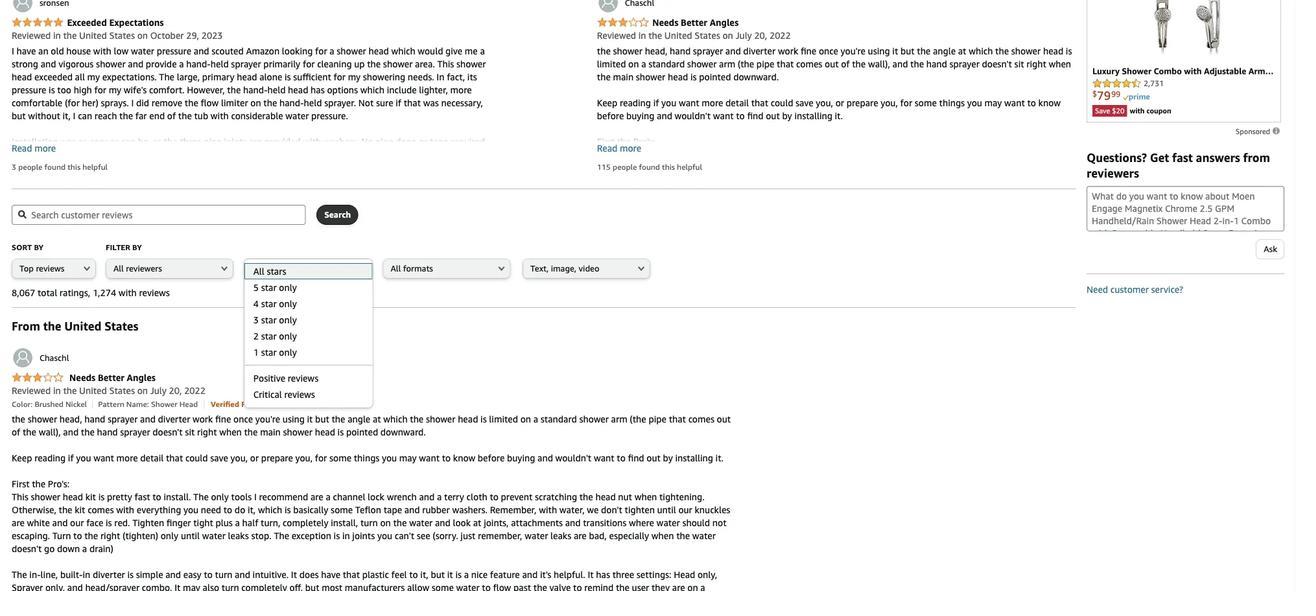 Task type: vqa. For each thing, say whether or not it's contained in the screenshot.
the top prevent
yes



Task type: describe. For each thing, give the bounding box(es) containing it.
1 vertical spatial needs better angles
[[69, 373, 156, 383]]

have inside next, the shower head didn't feel like it could get tight enough to provide enough resistance to keep the the head in position. this may seem like an advantage for the head to move so easily, but even though the head is made of plastic, it's a little on the heavy side for the lack of resistance i would have preferred. it's as if the head might sli
[[882, 591, 901, 592]]

helpful. for the in-line, built-in diverter is simple and easy to turn and intuitive. it does have that plastic feel to it, but it is a nice feature and it's helpful. it has three settings: head only, sprayer only, and head/sprayer combo. it may also turn completely off, but most manufacturers allow some water to flow past the valve to remind the user they are on 
[[554, 570, 586, 581]]

not inside the hand sprayer is nice and doesn't have that plastic, hollow feel (con's come later). it feels like quality with the right amount of weight partly because of the magnet which makes hanging and grabbing the sprayer quick and super easy.  the quick on/off thumb switch is a nice feature. it this little button has saved my wife from getting an accidental spray in the face once or twice already. the magnetic hanging feature is really clever but moen added a backup hanger built-into the form of the attachment in case the magnet doesn't catch, making it even more secure allowing you to confidently hang the sprayer handle with a glance as it seems to find its own way to the hanger with the magnet and hanging feature. (don't worry. i'm not trying to convince you to buy it... you'll see)
[[805, 474, 819, 485]]

tub
[[194, 111, 208, 121]]

1 horizontal spatial needs
[[653, 17, 679, 28]]

they for the in-line, built-in diverter is simple and easy to turn and intuitive. it does have that plastic feel to it, but it is a nice feature and it's helpful. it has three settings: head only, sprayer only, and head/sprayer combo. it may also turn completely off, but most manufacturers allow some water to flow past the valve to remind the user they are on 
[[652, 583, 670, 592]]

1 horizontal spatial nut
[[726, 163, 740, 173]]

0 vertical spatial turn
[[883, 201, 902, 212]]

prevent inside "one caveat, which applies to all dual head shower heads.  it may be difficult or impossible to take full advantage of using both heads simultaneously as in this case, the heads are centered on different points.  however, in this case, both heads are capable of covering the full body alone, so it's not an issue for me.  also, the mounting height limits the potential aiming and may prevent one of the heads from reaching the desired body parts."
[[136, 214, 167, 225]]

be
[[276, 175, 286, 186]]

1 horizontal spatial down
[[669, 227, 691, 238]]

1 horizontal spatial stop.
[[621, 214, 641, 225]]

as right be,
[[153, 137, 161, 147]]

comfort.
[[149, 85, 185, 95]]

it inside the in-line, built-in diverter is simple and easy to turn and intuitive. it does have that plastic feel to it, but it is a nice feature and it's helpful. it has three settings: head only, sprayer only, and head/sprayer combo. it may also turn completely off, but most manufacturers allow some water to flow past the valve to remind the user they are on
[[448, 570, 453, 581]]

the in-line, built-in diverter is simple and easy to turn and intuitive. it does have that plastic feel to it, but it is a nice feature and it's helpful. it has three settings: head only, sprayer only, and head/sprayer combo. it may also turn completely off, but most manufacturers allow some water to flow past the valve to remind the user they are on a temporary water hold setting in the diverter or hand sprayer and it prevents all water pressure stoppage at a lower quality valve than the ones in your plumbing system. so, just turn the water off when you don't need it.
[[597, 253, 1074, 316]]

1 horizontal spatial resistance
[[936, 565, 976, 575]]

feels inside the hand sprayer is nice and doesn't have that plastic, hollow feel (con's come later). it feels like quality with the right amount of weight partly because of the magnet which makes hanging and grabbing the sprayer quick and super easy.  the quick on/off thumb switch is a nice feature. it this little button has saved my wife from getting an accidental spray in the face once or twice already. the magnetic hanging feature is really clever but moen added a backup hanger built-into the form of the attachment in case the magnet doesn't catch, making it even more secure allowing you to confidently hang the sprayer handle with a glance as it seems to find its own way to the hanger with the magnet and hanging feature. (don't worry. i'm not trying to convince you to buy it... you'll see)
[[954, 396, 974, 407]]

(don't
[[736, 474, 760, 485]]

2 vertical spatial no
[[248, 240, 260, 251]]

helpful. for the in-line, built-in diverter is simple and easy to turn and intuitive. it does have that plastic feel to it, but it is a nice feature and it's helpful. it has three settings: head only, sprayer only, and head/sprayer combo. it may also turn completely off, but most manufacturers allow some water to flow past the valve to remind the user they are on a temporary water hold setting in the diverter or hand sprayer and it prevents all water pressure stoppage at a lower quality valve than the ones in your plumbing system. so, just turn the water off when you don't need it.
[[661, 266, 693, 277]]

0 horizontal spatial body
[[190, 201, 211, 212]]

1 horizontal spatial joints
[[353, 531, 375, 542]]

sure
[[376, 98, 394, 108]]

past for the in-line, built-in diverter is simple and easy to turn and intuitive. it does have that plastic feel to it, but it is a nice feature and it's helpful. it has three settings: head only, sprayer only, and head/sprayer combo. it may also turn completely off, but most manufacturers allow some water to flow past the valve to remind the user they are on 
[[514, 583, 531, 592]]

1 horizontal spatial (sorry.
[[802, 214, 828, 225]]

0 vertical spatial where
[[743, 201, 768, 212]]

know for the in-line, built-in diverter is simple and easy to turn and intuitive. it does have that plastic feel to it, but it is a nice feature and it's helpful. it has three settings: head only, sprayer only, and head/sprayer combo. it may also turn completely off, but most manufacturers allow some water to flow past the valve to remind the user they are on 
[[453, 453, 476, 464]]

your
[[721, 305, 739, 316]]

Search submit
[[317, 206, 358, 224]]

0 horizontal spatial fast
[[135, 492, 150, 503]]

0 horizontal spatial scratching
[[535, 492, 577, 503]]

next,
[[597, 565, 619, 575]]

ratings,
[[60, 288, 90, 298]]

0 vertical spatial especially
[[979, 214, 1019, 225]]

combo. for the in-line, built-in diverter is simple and easy to turn and intuitive. it does have that plastic feel to it, but it is a nice feature and it's helpful. it has three settings: head only, sprayer only, and head/sprayer combo. it may also turn completely off, but most manufacturers allow some water to flow past the valve to remind the user they are on a temporary water hold setting in the diverter or hand sprayer and it prevents all water pressure stoppage at a lower quality valve than the ones in your plumbing system. so, just turn the water off when you don't need it.
[[957, 266, 988, 277]]

read more for first read more link from right
[[597, 143, 642, 154]]

from inside "one caveat, which applies to all dual head shower heads.  it may be difficult or impossible to take full advantage of using both heads simultaneously as in this case, the heads are centered on different points.  however, in this case, both heads are capable of covering the full body alone, so it's not an issue for me.  also, the mounting height limits the potential aiming and may prevent one of the heads from reaching the desired body parts."
[[241, 214, 261, 225]]

and inside "one caveat, which applies to all dual head shower heads.  it may be difficult or impossible to take full advantage of using both heads simultaneously as in this case, the heads are centered on different points.  however, in this case, both heads are capable of covering the full body alone, so it's not an issue for me.  also, the mounting height limits the potential aiming and may prevent one of the heads from reaching the desired body parts."
[[98, 214, 114, 225]]

reading for the in-line, built-in diverter is simple and easy to turn and intuitive. it does have that plastic feel to it, but it is a nice feature and it's helpful. it has three settings: head only, sprayer only, and head/sprayer combo. it may also turn completely off, but most manufacturers allow some water to flow past the valve to remind the user they are on 
[[34, 453, 66, 464]]

1 vertical spatial hanging
[[861, 435, 895, 446]]

1 horizontal spatial should
[[796, 201, 824, 212]]

0 vertical spatial see
[[786, 214, 800, 225]]

1 horizontal spatial hanger
[[1026, 461, 1055, 472]]

sprayer inside the in-line, built-in diverter is simple and easy to turn and intuitive. it does have that plastic feel to it, but it is a nice feature and it's helpful. it has three settings: head only, sprayer only, and head/sprayer combo. it may also turn completely off, but most manufacturers allow some water to flow past the valve to remind the user they are on a temporary water hold setting in the diverter or hand sprayer and it prevents all water pressure stoppage at a lower quality valve than the ones in your plumbing system. so, just turn the water off when you don't need it.
[[816, 292, 846, 303]]

0 horizontal spatial quick
[[663, 422, 684, 433]]

valve for first the pro's: this shower head kit is pretty fast to install. the only tools i recommend are a channel lock wrench and a terry cloth to prevent scratching the head nut when tightening. otherwise, the kit comes with everything you need to do it, which is basically some teflon tape and rubber washers. remember, with water, we don't tighten until our knuckles are white and our face is red. tighten finger tight plus a half turn, completely install, turn on the water and look at joints, attachments and transitions where water should not escaping. turn to the right (tighten) only until water leaks stop. the exception is in joints you can't see (sorry. just remember, water leaks are bad, especially when the water doesn't go down a drain)
[[550, 583, 571, 592]]

looks
[[669, 513, 691, 524]]

all inside "one caveat, which applies to all dual head shower heads.  it may be difficult or impossible to take full advantage of using both heads simultaneously as in this case, the heads are centered on different points.  however, in this case, both heads are capable of covering the full body alone, so it's not an issue for me.  also, the mounting height limits the potential aiming and may prevent one of the heads from reaching the desired body parts."
[[132, 175, 142, 186]]

helpful for 115 people found this helpful
[[677, 163, 702, 172]]

are inside the in-line, built-in diverter is simple and easy to turn and intuitive. it does have that plastic feel to it, but it is a nice feature and it's helpful. it has three settings: head only, sprayer only, and head/sprayer combo. it may also turn completely off, but most manufacturers allow some water to flow past the valve to remind the user they are on a temporary water hold setting in the diverter or hand sprayer and it prevents all water pressure stoppage at a lower quality valve than the ones in your plumbing system. so, just turn the water off when you don't need it.
[[1028, 279, 1041, 290]]

all inside i have an old house with low water pressure and scouted amazon looking for a shower head which would give me a strong and vigorous shower and provide a hand-held sprayer primarily for cleaning up the shower area.  this shower head exceeded all my expectations.  the large, primary head alone is sufficient for my showering needs.  in fact, its pressure is too high for my wife's comfort.  however, the hand-held head has options which include lighter, more comfortable (for her) sprays.  i did remove the flow limiter on the hand-held sprayer.  not sure if that was necessary, but without it, i can reach the far end of the tub with considerable water pressure.
[[75, 72, 85, 82]]

my inside the hand sprayer is nice and doesn't have that plastic, hollow feel (con's come later). it feels like quality with the right amount of weight partly because of the magnet which makes hanging and grabbing the sprayer quick and super easy.  the quick on/off thumb switch is a nice feature. it this little button has saved my wife from getting an accidental spray in the face once or twice already. the magnetic hanging feature is really clever but moen added a backup hanger built-into the form of the attachment in case the magnet doesn't catch, making it even more secure allowing you to confidently hang the sprayer handle with a glance as it seems to find its own way to the hanger with the magnet and hanging feature. (don't worry. i'm not trying to convince you to buy it... you'll see)
[[963, 422, 976, 433]]

or inside "one caveat, which applies to all dual head shower heads.  it may be difficult or impossible to take full advantage of using both heads simultaneously as in this case, the heads are centered on different points.  however, in this case, both heads are capable of covering the full body alone, so it's not an issue for me.  also, the mounting height limits the potential aiming and may prevent one of the heads from reaching the desired body parts."
[[323, 175, 331, 186]]

has inside the hand sprayer is nice and doesn't have that plastic, hollow feel (con's come later). it feels like quality with the right amount of weight partly because of the magnet which makes hanging and grabbing the sprayer quick and super easy.  the quick on/off thumb switch is a nice feature. it this little button has saved my wife from getting an accidental spray in the face once or twice already. the magnetic hanging feature is really clever but moen added a backup hanger built-into the form of the attachment in case the magnet doesn't catch, making it even more secure allowing you to confidently hang the sprayer handle with a glance as it seems to find its own way to the hanger with the magnet and hanging feature. (don't worry. i'm not trying to convince you to buy it... you'll see)
[[921, 422, 935, 433]]

it's inside the in-line, built-in diverter is simple and easy to turn and intuitive. it does have that plastic feel to it, but it is a nice feature and it's helpful. it has three settings: head only, sprayer only, and head/sprayer combo. it may also turn completely off, but most manufacturers allow some water to flow past the valve to remind the user they are on
[[540, 570, 552, 581]]

need inside the in-line, built-in diverter is simple and easy to turn and intuitive. it does have that plastic feel to it, but it is a nice feature and it's helpful. it has three settings: head only, sprayer only, and head/sprayer combo. it may also turn completely off, but most manufacturers allow some water to flow past the valve to remind the user they are on a temporary water hold setting in the diverter or hand sprayer and it prevents all water pressure stoppage at a lower quality valve than the ones in your plumbing system. so, just turn the water off when you don't need it.
[[991, 305, 1012, 316]]

was left filter
[[84, 240, 99, 251]]

0 horizontal spatial plus
[[216, 518, 233, 529]]

1 vertical spatial teflon
[[355, 505, 381, 516]]

0 vertical spatial cloth
[[1053, 150, 1073, 160]]

1 vertical spatial tightening.
[[660, 492, 705, 503]]

arm for the in-line, built-in diverter is simple and easy to turn and intuitive. it does have that plastic feel to it, but it is a nice feature and it's helpful. it has three settings: head only, sprayer only, and head/sprayer combo. it may also turn completely off, but most manufacturers allow some water to flow past the valve to remind the user they are on a temporary water hold setting in the diverter or hand sprayer and it prevents all water pressure stoppage at a lower quality valve than the ones in your plumbing system. so, just turn the water off when you don't need it.
[[719, 59, 736, 69]]

0 horizontal spatial 3
[[12, 163, 16, 172]]

into inside "the con's: the suite of gear looks pretty heavy and stout, but it isn't. it's plastic and feels a little less durable when handling it. that doesn't change the equipment performance or appearance (from a distance), but it was noticeable enough to mention and plays into a couple other "con's""
[[676, 539, 692, 549]]

you inside the in-line, built-in diverter is simple and easy to turn and intuitive. it does have that plastic feel to it, but it is a nice feature and it's helpful. it has three settings: head only, sprayer only, and head/sprayer combo. it may also turn completely off, but most manufacturers allow some water to flow past the valve to remind the user they are on a temporary water hold setting in the diverter or hand sprayer and it prevents all water pressure stoppage at a lower quality valve than the ones in your plumbing system. so, just turn the water off when you don't need it.
[[950, 305, 965, 316]]

reach
[[95, 111, 117, 121]]

simple for the in-line, built-in diverter is simple and easy to turn and intuitive. it does have that plastic feel to it, but it is a nice feature and it's helpful. it has three settings: head only, sprayer only, and head/sprayer combo. it may also turn completely off, but most manufacturers allow some water to flow past the valve to remind the user they are on a temporary water hold setting in the diverter or hand sprayer and it prevents all water pressure stoppage at a lower quality valve than the ones in your plumbing system. so, just turn the water off when you don't need it.
[[722, 253, 749, 264]]

once for the in-line, built-in diverter is simple and easy to turn and intuitive. it does have that plastic feel to it, but it is a nice feature and it's helpful. it has three settings: head only, sprayer only, and head/sprayer combo. it may also turn completely off, but most manufacturers allow some water to flow past the valve to remind the user they are on a temporary water hold setting in the diverter or hand sprayer and it prevents all water pressure stoppage at a lower quality valve than the ones in your plumbing system. so, just turn the water off when you don't need it.
[[819, 46, 839, 56]]

my up sprays.
[[109, 85, 121, 95]]

questions?
[[1087, 151, 1148, 164]]

0 horizontal spatial hand-
[[186, 59, 211, 69]]

need customer service? link
[[1087, 284, 1184, 295]]

1 vertical spatial pretty
[[107, 492, 132, 503]]

0 vertical spatial 20,
[[755, 30, 768, 41]]

reviews up critical reviews link
[[288, 373, 319, 384]]

limits
[[459, 201, 482, 212]]

vigorous
[[58, 59, 94, 69]]

head for first
[[674, 570, 696, 581]]

with inside "installation was as easy as can be, as the three pipe joints are provided with washers.  no pipe dope or tape required. no problem applying enough force to the main swivel joint to keep everything tight and stable."
[[303, 137, 321, 147]]

however, inside i have an old house with low water pressure and scouted amazon looking for a shower head which would give me a strong and vigorous shower and provide a hand-held sprayer primarily for cleaning up the shower area.  this shower head exceeded all my expectations.  the large, primary head alone is sufficient for my showering needs.  in fact, its pressure is too high for my wife's comfort.  however, the hand-held head has options which include lighter, more comfortable (for her) sprays.  i did remove the flow limiter on the hand-held sprayer.  not sure if that was necessary, but without it, i can reach the far end of the tub with considerable water pressure.
[[187, 85, 225, 95]]

head, for the in-line, built-in diverter is simple and easy to turn and intuitive. it does have that plastic feel to it, but it is a nice feature and it's helpful. it has three settings: head only, sprayer only, and head/sprayer combo. it may also turn completely off, but most manufacturers allow some water to flow past the valve to remind the user they are on a temporary water hold setting in the diverter or hand sprayer and it prevents all water pressure stoppage at a lower quality valve than the ones in your plumbing system. so, just turn the water off when you don't need it.
[[645, 46, 668, 56]]

1 vertical spatial where
[[629, 518, 655, 529]]

standard for the in-line, built-in diverter is simple and easy to turn and intuitive. it does have that plastic feel to it, but it is a nice feature and it's helpful. it has three settings: head only, sprayer only, and head/sprayer combo. it may also turn completely off, but most manufacturers allow some water to flow past the valve to remind the user they are on a temporary water hold setting in the diverter or hand sprayer and it prevents all water pressure stoppage at a lower quality valve than the ones in your plumbing system. so, just turn the water off when you don't need it.
[[649, 59, 685, 69]]

1 horizontal spatial quick
[[1016, 409, 1038, 420]]

2 read more link from the left
[[597, 143, 642, 154]]

keep for the in-line, built-in diverter is simple and easy to turn and intuitive. it does have that plastic feel to it, but it is a nice feature and it's helpful. it has three settings: head only, sprayer only, and head/sprayer combo. it may also turn completely off, but most manufacturers allow some water to flow past the valve to remind the user they are on a temporary water hold setting in the diverter or hand sprayer and it prevents all water pressure stoppage at a lower quality valve than the ones in your plumbing system. so, just turn the water off when you don't need it.
[[597, 98, 618, 108]]

this up one
[[170, 188, 185, 199]]

nickel
[[66, 400, 87, 409]]

plastic, inside next, the shower head didn't feel like it could get tight enough to provide enough resistance to keep the the head in position. this may seem like an advantage for the head to move so easily, but even though the head is made of plastic, it's a little on the heavy side for the lack of resistance i would have preferred. it's as if the head might sli
[[597, 591, 626, 592]]

name:
[[126, 400, 149, 409]]

force
[[135, 150, 156, 160]]

primary
[[202, 72, 235, 82]]

change
[[651, 526, 681, 537]]

built- for the in-line, built-in diverter is simple and easy to turn and intuitive. it does have that plastic feel to it, but it is a nice feature and it's helpful. it has three settings: head only, sprayer only, and head/sprayer combo. it may also turn completely off, but most manufacturers allow some water to flow past the valve to remind the user they are on 
[[60, 570, 83, 581]]

water inside the in-line, built-in diverter is simple and easy to turn and intuitive. it does have that plastic feel to it, but it is a nice feature and it's helpful. it has three settings: head only, sprayer only, and head/sprayer combo. it may also turn completely off, but most manufacturers allow some water to flow past the valve to remind the user they are on
[[456, 583, 480, 592]]

0 horizontal spatial exception
[[292, 531, 331, 542]]

1 case, from the left
[[188, 188, 208, 199]]

form
[[718, 448, 738, 459]]

1 horizontal spatial finger
[[752, 188, 777, 199]]

this down applying
[[68, 163, 81, 172]]

dropdown image for all reviewers
[[221, 266, 228, 271]]

it inside "one caveat, which applies to all dual head shower heads.  it may be difficult or impossible to take full advantage of using both heads simultaneously as in this case, the heads are centered on different points.  however, in this case, both heads are capable of covering the full body alone, so it's not an issue for me.  also, the mounting height limits the potential aiming and may prevent one of the heads from reaching the desired body parts."
[[248, 175, 254, 186]]

far
[[135, 111, 147, 121]]

text,
[[531, 264, 549, 274]]

position.
[[597, 578, 633, 588]]

0 vertical spatial can't
[[764, 214, 784, 225]]

line, for the in-line, built-in diverter is simple and easy to turn and intuitive. it does have that plastic feel to it, but it is a nice feature and it's helpful. it has three settings: head only, sprayer only, and head/sprayer combo. it may also turn completely off, but most manufacturers allow some water to flow past the valve to remind the user they are on 
[[41, 570, 58, 581]]

1 vertical spatial can't
[[395, 531, 415, 542]]

prepare for the in-line, built-in diverter is simple and easy to turn and intuitive. it does have that plastic feel to it, but it is a nice feature and it's helpful. it has three settings: head only, sprayer only, and head/sprayer combo. it may also turn completely off, but most manufacturers allow some water to flow past the valve to remind the user they are on 
[[261, 453, 293, 464]]

sprayer for the in-line, built-in diverter is simple and easy to turn and intuitive. it does have that plastic feel to it, but it is a nice feature and it's helpful. it has three settings: head only, sprayer only, and head/sprayer combo. it may also turn completely off, but most manufacturers allow some water to flow past the valve to remind the user they are on 
[[12, 583, 43, 592]]

looking
[[282, 46, 313, 56]]

arm for the in-line, built-in diverter is simple and easy to turn and intuitive. it does have that plastic feel to it, but it is a nice feature and it's helpful. it has three settings: head only, sprayer only, and head/sprayer combo. it may also turn completely off, but most manufacturers allow some water to flow past the valve to remind the user they are on 
[[612, 414, 628, 425]]

0 vertical spatial install.
[[749, 150, 777, 160]]

already.
[[768, 435, 800, 446]]

people for 3
[[18, 163, 42, 172]]

more inside the hand sprayer is nice and doesn't have that plastic, hollow feel (con's come later). it feels like quality with the right amount of weight partly because of the magnet which makes hanging and grabbing the sprayer quick and super easy.  the quick on/off thumb switch is a nice feature. it this little button has saved my wife from getting an accidental spray in the face once or twice already. the magnetic hanging feature is really clever but moen added a backup hanger built-into the form of the attachment in case the magnet doesn't catch, making it even more secure allowing you to confidently hang the sprayer handle with a glance as it seems to find its own way to the hanger with the magnet and hanging feature. (don't worry. i'm not trying to convince you to buy it... you'll see)
[[1020, 448, 1042, 459]]

1 vertical spatial pressure
[[12, 85, 46, 95]]

8,067 total ratings, 1,274 with reviews
[[12, 288, 170, 298]]

keep inside next, the shower head didn't feel like it could get tight enough to provide enough resistance to keep the the head in position. this may seem like an advantage for the head to move so easily, but even though the head is made of plastic, it's a little on the heavy side for the lack of resistance i would have preferred. it's as if the head might sli
[[990, 565, 1009, 575]]

1 star from the top
[[261, 283, 277, 293]]

give
[[446, 46, 463, 56]]

reviews down the 'positive reviews' link
[[284, 390, 315, 400]]

settings: for the in-line, built-in diverter is simple and easy to turn and intuitive. it does have that plastic feel to it, but it is a nice feature and it's helpful. it has three settings: head only, sprayer only, and head/sprayer combo. it may also turn completely off, but most manufacturers allow some water to flow past the valve to remind the user they are on a temporary water hold setting in the diverter or hand sprayer and it prevents all water pressure stoppage at a lower quality valve than the ones in your plumbing system. so, just turn the water off when you don't need it.
[[744, 266, 779, 277]]

that inside the in-line, built-in diverter is simple and easy to turn and intuitive. it does have that plastic feel to it, but it is a nice feature and it's helpful. it has three settings: head only, sprayer only, and head/sprayer combo. it may also turn completely off, but most manufacturers allow some water to flow past the valve to remind the user they are on a temporary water hold setting in the diverter or hand sprayer and it prevents all water pressure stoppage at a lower quality valve than the ones in your plumbing system. so, just turn the water off when you don't need it.
[[929, 253, 946, 264]]

as right good on the top of page
[[136, 240, 145, 251]]

amazon
[[246, 46, 280, 56]]

2 vertical spatial face
[[86, 518, 103, 529]]

1 horizontal spatial feature.
[[808, 422, 840, 433]]

and inside "installation was as easy as can be, as the three pipe joints are provided with washers.  no pipe dope or tape required. no problem applying enough force to the main swivel joint to keep everything tight and stable."
[[359, 150, 374, 160]]

ones
[[689, 305, 709, 316]]

my initial shower was as good as i have ever experienced.  no need to say more.
[[12, 240, 335, 251]]

8,067
[[12, 288, 35, 298]]

1 horizontal spatial scratching
[[643, 163, 685, 173]]

you're for the in-line, built-in diverter is simple and easy to turn and intuitive. it does have that plastic feel to it, but it is a nice feature and it's helpful. it has three settings: head only, sprayer only, and head/sprayer combo. it may also turn completely off, but most manufacturers allow some water to flow past the valve to remind the user they are on 
[[255, 414, 280, 425]]

installing for the in-line, built-in diverter is simple and easy to turn and intuitive. it does have that plastic feel to it, but it is a nice feature and it's helpful. it has three settings: head only, sprayer only, and head/sprayer combo. it may also turn completely off, but most manufacturers allow some water to flow past the valve to remind the user they are on a temporary water hold setting in the diverter or hand sprayer and it prevents all water pressure stoppage at a lower quality valve than the ones in your plumbing system. so, just turn the water off when you don't need it.
[[795, 111, 833, 121]]

partly
[[696, 409, 720, 420]]

dropdown image for all formats
[[499, 266, 505, 271]]

reaching
[[264, 214, 299, 225]]

Ask submit
[[1257, 240, 1285, 259]]

1 vertical spatial head
[[180, 400, 198, 409]]

on inside next, the shower head didn't feel like it could get tight enough to provide enough resistance to keep the the head in position. this may seem like an advantage for the head to move so easily, but even though the head is made of plastic, it's a little on the heavy side for the lack of resistance i would have preferred. it's as if the head might sli
[[671, 591, 682, 592]]

2 vertical spatial tape
[[384, 505, 402, 516]]

0 horizontal spatial july
[[150, 386, 167, 396]]

0 vertical spatial both
[[36, 188, 56, 199]]

1 horizontal spatial | image
[[204, 400, 205, 409]]

sit for the in-line, built-in diverter is simple and easy to turn and intuitive. it does have that plastic feel to it, but it is a nice feature and it's helpful. it has three settings: head only, sprayer only, and head/sprayer combo. it may also turn completely off, but most manufacturers allow some water to flow past the valve to remind the user they are on a temporary water hold setting in the diverter or hand sprayer and it prevents all water pressure stoppage at a lower quality valve than the ones in your plumbing system. so, just turn the water off when you don't need it.
[[1015, 59, 1025, 69]]

heavy inside "the con's: the suite of gear looks pretty heavy and stout, but it isn't. it's plastic and feels a little less durable when handling it. that doesn't change the equipment performance or appearance (from a distance), but it was noticeable enough to mention and plays into a couple other "con's""
[[721, 513, 745, 524]]

1 horizontal spatial plus
[[801, 188, 819, 199]]

saved
[[937, 422, 961, 433]]

0 horizontal spatial like
[[698, 578, 713, 588]]

the inside the in-line, built-in diverter is simple and easy to turn and intuitive. it does have that plastic feel to it, but it is a nice feature and it's helpful. it has three settings: head only, sprayer only, and head/sprayer combo. it may also turn completely off, but most manufacturers allow some water to flow past the valve to remind the user they are on a temporary water hold setting in the diverter or hand sprayer and it prevents all water pressure stoppage at a lower quality valve than the ones in your plumbing system. so, just turn the water off when you don't need it.
[[597, 253, 613, 264]]

0 vertical spatial held
[[211, 59, 229, 69]]

know for the in-line, built-in diverter is simple and easy to turn and intuitive. it does have that plastic feel to it, but it is a nice feature and it's helpful. it has three settings: head only, sprayer only, and head/sprayer combo. it may also turn completely off, but most manufacturers allow some water to flow past the valve to remind the user they are on a temporary water hold setting in the diverter or hand sprayer and it prevents all water pressure stoppage at a lower quality valve than the ones in your plumbing system. so, just turn the water off when you don't need it.
[[1039, 98, 1061, 108]]

easy for the in-line, built-in diverter is simple and easy to turn and intuitive. it does have that plastic feel to it, but it is a nice feature and it's helpful. it has three settings: head only, sprayer only, and head/sprayer combo. it may also turn completely off, but most manufacturers allow some water to flow past the valve to remind the user they are on 
[[183, 570, 202, 581]]

different
[[319, 188, 355, 199]]

keep for the in-line, built-in diverter is simple and easy to turn and intuitive. it does have that plastic feel to it, but it is a nice feature and it's helpful. it has three settings: head only, sprayer only, and head/sprayer combo. it may also turn completely off, but most manufacturers allow some water to flow past the valve to remind the user they are on 
[[12, 453, 32, 464]]

0 horizontal spatial otherwise,
[[12, 505, 56, 516]]

isn't.
[[816, 513, 835, 524]]

does for the in-line, built-in diverter is simple and easy to turn and intuitive. it does have that plastic feel to it, but it is a nice feature and it's helpful. it has three settings: head only, sprayer only, and head/sprayer combo. it may also turn completely off, but most manufacturers allow some water to flow past the valve to remind the user they are on 
[[300, 570, 319, 581]]

remind for the in-line, built-in diverter is simple and easy to turn and intuitive. it does have that plastic feel to it, but it is a nice feature and it's helpful. it has three settings: head only, sprayer only, and head/sprayer combo. it may also turn completely off, but most manufacturers allow some water to flow past the valve to remind the user they are on a temporary water hold setting in the diverter or hand sprayer and it prevents all water pressure stoppage at a lower quality valve than the ones in your plumbing system. so, just turn the water off when you don't need it.
[[940, 279, 970, 290]]

1 vertical spatial basically
[[293, 505, 329, 516]]

0 vertical spatial drain)
[[701, 227, 725, 238]]

1 horizontal spatial joints,
[[597, 201, 622, 212]]

feature for the in-line, built-in diverter is simple and easy to turn and intuitive. it does have that plastic feel to it, but it is a nice feature and it's helpful. it has three settings: head only, sprayer only, and head/sprayer combo. it may also turn completely off, but most manufacturers allow some water to flow past the valve to remind the user they are on a temporary water hold setting in the diverter or hand sprayer and it prevents all water pressure stoppage at a lower quality valve than the ones in your plumbing system. so, just turn the water off when you don't need it.
[[597, 266, 627, 277]]

all stars 5 star only 4 star only 3 star only 2 star only 1 star only
[[254, 266, 297, 358]]

0 vertical spatial tighten
[[964, 175, 994, 186]]

0 vertical spatial don't
[[941, 175, 962, 186]]

own
[[960, 461, 978, 472]]

washers. inside "installation was as easy as can be, as the three pipe joints are provided with washers.  no pipe dope or tape required. no problem applying enough force to the main swivel joint to keep everything tight and stable."
[[324, 137, 359, 147]]

high
[[74, 85, 92, 95]]

all stars option
[[244, 263, 373, 280]]

pretty inside "the con's: the suite of gear looks pretty heavy and stout, but it isn't. it's plastic and feels a little less durable when handling it. that doesn't change the equipment performance or appearance (from a distance), but it was noticeable enough to mention and plays into a couple other "con's""
[[693, 513, 718, 524]]

Search customer reviews search field
[[12, 205, 306, 225]]

didn't
[[692, 565, 716, 575]]

they for the in-line, built-in diverter is simple and easy to turn and intuitive. it does have that plastic feel to it, but it is a nice feature and it's helpful. it has three settings: head only, sprayer only, and head/sprayer combo. it may also turn completely off, but most manufacturers allow some water to flow past the valve to remind the user they are on a temporary water hold setting in the diverter or hand sprayer and it prevents all water pressure stoppage at a lower quality valve than the ones in your plumbing system. so, just turn the water off when you don't need it.
[[1008, 279, 1026, 290]]

read for first read more link from right
[[597, 143, 618, 154]]

0 horizontal spatial reviewed in the united states on july 20, 2022
[[12, 386, 206, 396]]

move
[[837, 578, 860, 588]]

the shower head, hand sprayer and diverter work fine once you're using it but the angle at which the shower head is limited on a standard shower arm (the pipe that comes out of the wall), and the hand sprayer doesn't sit right when the main shower head is pointed downward. for the in-line, built-in diverter is simple and easy to turn and intuitive. it does have that plastic feel to it, but it is a nice feature and it's helpful. it has three settings: head only, sprayer only, and head/sprayer combo. it may also turn completely off, but most manufacturers allow some water to flow past the valve to remind the user they are on a temporary water hold setting in the diverter or hand sprayer and it prevents all water pressure stoppage at a lower quality valve than the ones in your plumbing system. so, just turn the water off when you don't need it.
[[597, 46, 1073, 82]]

0 vertical spatial remember,
[[847, 214, 892, 225]]

its inside the hand sprayer is nice and doesn't have that plastic, hollow feel (con's come later). it feels like quality with the right amount of weight partly because of the magnet which makes hanging and grabbing the sprayer quick and super easy.  the quick on/off thumb switch is a nice feature. it this little button has saved my wife from getting an accidental spray in the face once or twice already. the magnetic hanging feature is really clever but moen added a backup hanger built-into the form of the attachment in case the magnet doesn't catch, making it even more secure allowing you to confidently hang the sprayer handle with a glance as it seems to find its own way to the hanger with the magnet and hanging feature. (don't worry. i'm not trying to convince you to buy it... you'll see)
[[948, 461, 958, 472]]

the hand sprayer is nice and doesn't have that plastic, hollow feel (con's come later). it feels like quality with the right amount of weight partly because of the magnet which makes hanging and grabbing the sprayer quick and super easy.  the quick on/off thumb switch is a nice feature. it this little button has saved my wife from getting an accidental spray in the face once or twice already. the magnetic hanging feature is really clever but moen added a backup hanger built-into the form of the attachment in case the magnet doesn't catch, making it even more secure allowing you to confidently hang the sprayer handle with a glance as it seems to find its own way to the hanger with the magnet and hanging feature. (don't worry. i'm not trying to convince you to buy it... you'll see)
[[597, 396, 1075, 485]]

more.
[[312, 240, 335, 251]]

remind for the in-line, built-in diverter is simple and easy to turn and intuitive. it does have that plastic feel to it, but it is a nice feature and it's helpful. it has three settings: head only, sprayer only, and head/sprayer combo. it may also turn completely off, but most manufacturers allow some water to flow past the valve to remind the user they are on 
[[585, 583, 614, 592]]

the inside "the con's: the suite of gear looks pretty heavy and stout, but it isn't. it's plastic and feels a little less durable when handling it. that doesn't change the equipment performance or appearance (from a distance), but it was noticeable enough to mention and plays into a couple other "con's""
[[683, 526, 697, 537]]

are inside the in-line, built-in diverter is simple and easy to turn and intuitive. it does have that plastic feel to it, but it is a nice feature and it's helpful. it has three settings: head only, sprayer only, and head/sprayer combo. it may also turn completely off, but most manufacturers allow some water to flow past the valve to remind the user they are on
[[673, 583, 685, 592]]

enough up move
[[824, 565, 855, 575]]

1 vertical spatial escaping.
[[12, 531, 50, 542]]

my
[[12, 240, 24, 251]]

work for the in-line, built-in diverter is simple and easy to turn and intuitive. it does have that plastic feel to it, but it is a nice feature and it's helpful. it has three settings: head only, sprayer only, and head/sprayer combo. it may also turn completely off, but most manufacturers allow some water to flow past the valve to remind the user they are on 
[[193, 414, 213, 425]]

verified purchase
[[211, 400, 275, 409]]

everything inside "installation was as easy as can be, as the three pipe joints are provided with washers.  no pipe dope or tape required. no problem applying enough force to the main swivel joint to keep everything tight and stable."
[[290, 150, 334, 160]]

1 horizontal spatial rubber
[[762, 175, 789, 186]]

stars for all stars
[[265, 264, 283, 274]]

1 horizontal spatial needs better angles
[[653, 17, 739, 28]]

0 horizontal spatial remember,
[[478, 531, 523, 542]]

(the for the in-line, built-in diverter is simple and easy to turn and intuitive. it does have that plastic feel to it, but it is a nice feature and it's helpful. it has three settings: head only, sprayer only, and head/sprayer combo. it may also turn completely off, but most manufacturers allow some water to flow past the valve to remind the user they are on a temporary water hold setting in the diverter or hand sprayer and it prevents all water pressure stoppage at a lower quality valve than the ones in your plumbing system. so, just turn the water off when you don't need it.
[[738, 59, 755, 69]]

even inside the hand sprayer is nice and doesn't have that plastic, hollow feel (con's come later). it feels like quality with the right amount of weight partly because of the magnet which makes hanging and grabbing the sprayer quick and super easy.  the quick on/off thumb switch is a nice feature. it this little button has saved my wife from getting an accidental spray in the face once or twice already. the magnetic hanging feature is really clever but moen added a backup hanger built-into the form of the attachment in case the magnet doesn't catch, making it even more secure allowing you to confidently hang the sprayer handle with a glance as it seems to find its own way to the hanger with the magnet and hanging feature. (don't worry. i'm not trying to convince you to buy it... you'll see)
[[998, 448, 1018, 459]]

wouldn't for the in-line, built-in diverter is simple and easy to turn and intuitive. it does have that plastic feel to it, but it is a nice feature and it's helpful. it has three settings: head only, sprayer only, and head/sprayer combo. it may also turn completely off, but most manufacturers allow some water to flow past the valve to remind the user they are on 
[[556, 453, 592, 464]]

heads up potential
[[34, 201, 58, 212]]

3 star only link
[[244, 312, 373, 328]]

impossible
[[334, 175, 378, 186]]

0 vertical spatial hanging
[[874, 409, 908, 420]]

1 horizontal spatial magnet
[[785, 409, 817, 420]]

too
[[57, 85, 71, 95]]

0 horizontal spatial half
[[242, 518, 258, 529]]

0 vertical spatial install,
[[917, 188, 944, 199]]

if down nickel
[[68, 453, 74, 464]]

that inside i have an old house with low water pressure and scouted amazon looking for a shower head which would give me a strong and vigorous shower and provide a hand-held sprayer primarily for cleaning up the shower area.  this shower head exceeded all my expectations.  the large, primary head alone is sufficient for my showering needs.  in fact, its pressure is too high for my wife's comfort.  however, the hand-held head has options which include lighter, more comfortable (for her) sprays.  i did remove the flow limiter on the hand-held sprayer.  not sure if that was necessary, but without it, i can reach the far end of the tub with considerable water pressure.
[[404, 98, 421, 108]]

on inside the in-line, built-in diverter is simple and easy to turn and intuitive. it does have that plastic feel to it, but it is a nice feature and it's helpful. it has three settings: head only, sprayer only, and head/sprayer combo. it may also turn completely off, but most manufacturers allow some water to flow past the valve to remind the user they are on
[[688, 583, 698, 592]]

include
[[387, 85, 417, 95]]

as up applying
[[79, 137, 87, 147]]

0 vertical spatial transitions
[[697, 201, 740, 212]]

in inside next, the shower head didn't feel like it could get tight enough to provide enough resistance to keep the the head in position. this may seem like an advantage for the head to move so easily, but even though the head is made of plastic, it's a little on the heavy side for the lack of resistance i would have preferred. it's as if the head might sli
[[1066, 565, 1074, 575]]

sit for the in-line, built-in diverter is simple and easy to turn and intuitive. it does have that plastic feel to it, but it is a nice feature and it's helpful. it has three settings: head only, sprayer only, and head/sprayer combo. it may also turn completely off, but most manufacturers allow some water to flow past the valve to remind the user they are on 
[[185, 427, 195, 438]]

if up 115 people found this helpful
[[654, 98, 659, 108]]

buying for the in-line, built-in diverter is simple and easy to turn and intuitive. it does have that plastic feel to it, but it is a nice feature and it's helpful. it has three settings: head only, sprayer only, and head/sprayer combo. it may also turn completely off, but most manufacturers allow some water to flow past the valve to remind the user they are on 
[[507, 453, 535, 464]]

all for all formats
[[391, 264, 401, 274]]

up
[[354, 59, 365, 69]]

three for the in-line, built-in diverter is simple and easy to turn and intuitive. it does have that plastic feel to it, but it is a nice feature and it's helpful. it has three settings: head only, sprayer only, and head/sprayer combo. it may also turn completely off, but most manufacturers allow some water to flow past the valve to remind the user they are on 
[[613, 570, 635, 581]]

reviewers inside questions? get fast answers from reviewers
[[1087, 166, 1140, 180]]

to inside "the con's: the suite of gear looks pretty heavy and stout, but it isn't. it's plastic and feels a little less durable when handling it. that doesn't change the equipment performance or appearance (from a distance), but it was noticeable enough to mention and plays into a couple other "con's""
[[1058, 526, 1067, 537]]

(con's
[[869, 396, 892, 407]]

may inside next, the shower head didn't feel like it could get tight enough to provide enough resistance to keep the the head in position. this may seem like an advantage for the head to move so easily, but even though the head is made of plastic, it's a little on the heavy side for the lack of resistance i would have preferred. it's as if the head might sli
[[654, 578, 672, 588]]

keep reading if you want more detail that could save you, or prepare you, for some things you may want to know before buying and wouldn't want to find out by installing it. for the in-line, built-in diverter is simple and easy to turn and intuitive. it does have that plastic feel to it, but it is a nice feature and it's helpful. it has three settings: head only, sprayer only, and head/sprayer combo. it may also turn completely off, but most manufacturers allow some water to flow past the valve to remind the user they are on a temporary water hold setting in the diverter or hand sprayer and it prevents all water pressure stoppage at a lower quality valve than the ones in your plumbing system. so, just turn the water off when you don't need it.
[[597, 98, 1061, 121]]

diverter inside the in-line, built-in diverter is simple and easy to turn and intuitive. it does have that plastic feel to it, but it is a nice feature and it's helpful. it has three settings: head only, sprayer only, and head/sprayer combo. it may also turn completely off, but most manufacturers allow some water to flow past the valve to remind the user they are on
[[93, 570, 125, 581]]

have inside the in-line, built-in diverter is simple and easy to turn and intuitive. it does have that plastic feel to it, but it is a nice feature and it's helpful. it has three settings: head only, sprayer only, and head/sprayer combo. it may also turn completely off, but most manufacturers allow some water to flow past the valve to remind the user they are on a temporary water hold setting in the diverter or hand sprayer and it prevents all water pressure stoppage at a lower quality valve than the ones in your plumbing system. so, just turn the water off when you don't need it.
[[907, 253, 926, 264]]

remove
[[152, 98, 182, 108]]

was inside i have an old house with low water pressure and scouted amazon looking for a shower head which would give me a strong and vigorous shower and provide a hand-held sprayer primarily for cleaning up the shower area.  this shower head exceeded all my expectations.  the large, primary head alone is sufficient for my showering needs.  in fact, its pressure is too high for my wife's comfort.  however, the hand-held head has options which include lighter, more comfortable (for her) sprays.  i did remove the flow limiter on the hand-held sprayer.  not sure if that was necessary, but without it, i can reach the far end of the tub with considerable water pressure.
[[423, 98, 439, 108]]

find for the in-line, built-in diverter is simple and easy to turn and intuitive. it does have that plastic feel to it, but it is a nice feature and it's helpful. it has three settings: head only, sprayer only, and head/sprayer combo. it may also turn completely off, but most manufacturers allow some water to flow past the valve to remind the user they are on a temporary water hold setting in the diverter or hand sprayer and it prevents all water pressure stoppage at a lower quality valve than the ones in your plumbing system. so, just turn the water off when you don't need it.
[[748, 111, 764, 121]]

1 vertical spatial should
[[683, 518, 710, 529]]

applies
[[89, 175, 118, 186]]

the inside the in-line, built-in diverter is simple and easy to turn and intuitive. it does have that plastic feel to it, but it is a nice feature and it's helpful. it has three settings: head only, sprayer only, and head/sprayer combo. it may also turn completely off, but most manufacturers allow some water to flow past the valve to remind the user they are on
[[12, 570, 27, 581]]

head for the hand sprayer is nice and doesn't have that plastic, hollow feel (con's come later). it feels like quality with the right amount of weight partly because of the magnet which makes hanging and grabbing the sprayer quick and super easy.  the quick on/off thumb switch is a nice feature. it this little button has saved my wife from getting an accidental spray in the face once or twice already. the magnetic hanging feature is really clever but moen added a backup hanger built-into the form of the attachment in case the magnet doesn't catch, making it even more secure allowing you to confidently hang the sprayer handle with a glance as it seems to find its own way to the hanger with the magnet and hanging feature. (don't worry. i'm not trying to convince you to buy it... you'll see)
[[781, 266, 803, 277]]

my up high
[[87, 72, 100, 82]]

built- for the in-line, built-in diverter is simple and easy to turn and intuitive. it does have that plastic feel to it, but it is a nice feature and it's helpful. it has three settings: head only, sprayer only, and head/sprayer combo. it may also turn completely off, but most manufacturers allow some water to flow past the valve to remind the user they are on a temporary water hold setting in the diverter or hand sprayer and it prevents all water pressure stoppage at a lower quality valve than the ones in your plumbing system. so, just turn the water off when you don't need it.
[[646, 253, 668, 264]]

hand inside the hand sprayer is nice and doesn't have that plastic, hollow feel (con's come later). it feels like quality with the right amount of weight partly because of the magnet which makes hanging and grabbing the sprayer quick and super easy.  the quick on/off thumb switch is a nice feature. it this little button has saved my wife from getting an accidental spray in the face once or twice already. the magnetic hanging feature is really clever but moen added a backup hanger built-into the form of the attachment in case the magnet doesn't catch, making it even more secure allowing you to confidently hang the sprayer handle with a glance as it seems to find its own way to the hanger with the magnet and hanging feature. (don't worry. i'm not trying to convince you to buy it... you'll see)
[[615, 396, 636, 407]]

2 horizontal spatial held
[[304, 98, 322, 108]]

sprays.
[[101, 98, 129, 108]]

was inside "installation was as easy as can be, as the three pipe joints are provided with washers.  no pipe dope or tape required. no problem applying enough force to the main swivel joint to keep everything tight and stable."
[[60, 137, 76, 147]]

1 read more link from the left
[[12, 143, 56, 154]]

face inside the hand sprayer is nice and doesn't have that plastic, hollow feel (con's come later). it feels like quality with the right amount of weight partly because of the magnet which makes hanging and grabbing the sprayer quick and super easy.  the quick on/off thumb switch is a nice feature. it this little button has saved my wife from getting an accidental spray in the face once or twice already. the magnetic hanging feature is really clever but moen added a backup hanger built-into the form of the attachment in case the magnet doesn't catch, making it even more secure allowing you to confidently hang the sprayer handle with a glance as it seems to find its own way to the hanger with the magnet and hanging feature. (don't worry. i'm not trying to convince you to buy it... you'll see)
[[692, 435, 709, 446]]

thumb
[[715, 422, 743, 433]]

flow for the in-line, built-in diverter is simple and easy to turn and intuitive. it does have that plastic feel to it, but it is a nice feature and it's helpful. it has three settings: head only, sprayer only, and head/sprayer combo. it may also turn completely off, but most manufacturers allow some water to flow past the valve to remind the user they are on 
[[493, 583, 511, 592]]

1 vertical spatial especially
[[610, 531, 650, 542]]

not inside "one caveat, which applies to all dual head shower heads.  it may be difficult or impossible to take full advantage of using both heads simultaneously as in this case, the heads are centered on different points.  however, in this case, both heads are capable of covering the full body alone, so it's not an issue for me.  also, the mounting height limits the potential aiming and may prevent one of the heads from reaching the desired body parts."
[[266, 201, 280, 212]]

plastic for the in-line, built-in diverter is simple and easy to turn and intuitive. it does have that plastic feel to it, but it is a nice feature and it's helpful. it has three settings: head only, sprayer only, and head/sprayer combo. it may also turn completely off, but most manufacturers allow some water to flow past the valve to remind the user they are on a temporary water hold setting in the diverter or hand sprayer and it prevents all water pressure stoppage at a lower quality valve than the ones in your plumbing system. so, just turn the water off when you don't need it.
[[948, 253, 975, 264]]

from
[[12, 319, 40, 333]]

super
[[597, 422, 620, 433]]

1 horizontal spatial do
[[1038, 163, 1048, 173]]

past for the in-line, built-in diverter is simple and easy to turn and intuitive. it does have that plastic feel to it, but it is a nice feature and it's helpful. it has three settings: head only, sprayer only, and head/sprayer combo. it may also turn completely off, but most manufacturers allow some water to flow past the valve to remind the user they are on a temporary water hold setting in the diverter or hand sprayer and it prevents all water pressure stoppage at a lower quality valve than the ones in your plumbing system. so, just turn the water off when you don't need it.
[[870, 279, 887, 290]]

1 horizontal spatial valve
[[628, 305, 650, 316]]

are inside "installation was as easy as can be, as the three pipe joints are provided with washers.  no pipe dope or tape required. no problem applying enough force to the main swivel joint to keep everything tight and stable."
[[249, 137, 262, 147]]

find inside the hand sprayer is nice and doesn't have that plastic, hollow feel (con's come later). it feels like quality with the right amount of weight partly because of the magnet which makes hanging and grabbing the sprayer quick and super easy.  the quick on/off thumb switch is a nice feature. it this little button has saved my wife from getting an accidental spray in the face once or twice already. the magnetic hanging feature is really clever but moen added a backup hanger built-into the form of the attachment in case the magnet doesn't catch, making it even more secure allowing you to confidently hang the sprayer handle with a glance as it seems to find its own way to the hanger with the magnet and hanging feature. (don't worry. i'm not trying to convince you to buy it... you'll see)
[[930, 461, 946, 472]]

people for 115
[[613, 163, 637, 172]]

or inside "the con's: the suite of gear looks pretty heavy and stout, but it isn't. it's plastic and feels a little less durable when handling it. that doesn't change the equipment performance or appearance (from a distance), but it was noticeable enough to mention and plays into a couple other "con's""
[[802, 526, 810, 537]]

though
[[939, 578, 969, 588]]

2 vertical spatial hanging
[[665, 474, 699, 485]]

1 star only link
[[244, 344, 373, 361]]

allow for the in-line, built-in diverter is simple and easy to turn and intuitive. it does have that plastic feel to it, but it is a nice feature and it's helpful. it has three settings: head only, sprayer only, and head/sprayer combo. it may also turn completely off, but most manufacturers allow some water to flow past the valve to remind the user they are on a temporary water hold setting in the diverter or hand sprayer and it prevents all water pressure stoppage at a lower quality valve than the ones in your plumbing system. so, just turn the water off when you don't need it.
[[763, 279, 785, 290]]

stoppage
[[988, 292, 1026, 303]]

can inside "installation was as easy as can be, as the three pipe joints are provided with washers.  no pipe dope or tape required. no problem applying enough force to the main swivel joint to keep everything tight and stable."
[[121, 137, 136, 147]]

1 horizontal spatial turn,
[[847, 188, 866, 199]]

1 vertical spatial rubber
[[423, 505, 450, 516]]

before for the in-line, built-in diverter is simple and easy to turn and intuitive. it does have that plastic feel to it, but it is a nice feature and it's helpful. it has three settings: head only, sprayer only, and head/sprayer combo. it may also turn completely off, but most manufacturers allow some water to flow past the valve to remind the user they are on a temporary water hold setting in the diverter or hand sprayer and it prevents all water pressure stoppage at a lower quality valve than the ones in your plumbing system. so, just turn the water off when you don't need it.
[[597, 111, 624, 121]]

would inside next, the shower head didn't feel like it could get tight enough to provide enough resistance to keep the the head in position. this may seem like an advantage for the head to move so easily, but even though the head is made of plastic, it's a little on the heavy side for the lack of resistance i would have preferred. it's as if the head might sli
[[854, 591, 879, 592]]

it's inside "the con's: the suite of gear looks pretty heavy and stout, but it isn't. it's plastic and feels a little less durable when handling it. that doesn't change the equipment performance or appearance (from a distance), but it was noticeable enough to mention and plays into a couple other "con's""
[[838, 513, 849, 524]]

prevents
[[875, 292, 910, 303]]

that inside the hand sprayer is nice and doesn't have that plastic, hollow feel (con's come later). it feels like quality with the right amount of weight partly because of the magnet which makes hanging and grabbing the sprayer quick and super easy.  the quick on/off thumb switch is a nice feature. it this little button has saved my wife from getting an accidental spray in the face once or twice already. the magnetic hanging feature is really clever but moen added a backup hanger built-into the form of the attachment in case the magnet doesn't catch, making it even more secure allowing you to confidently hang the sprayer handle with a glance as it seems to find its own way to the hanger with the magnet and hanging feature. (don't worry. i'm not trying to convince you to buy it... you'll see)
[[770, 396, 787, 407]]

head/sprayer for the in-line, built-in diverter is simple and easy to turn and intuitive. it does have that plastic feel to it, but it is a nice feature and it's helpful. it has three settings: head only, sprayer only, and head/sprayer combo. it may also turn completely off, but most manufacturers allow some water to flow past the valve to remind the user they are on a temporary water hold setting in the diverter or hand sprayer and it prevents all water pressure stoppage at a lower quality valve than the ones in your plumbing system. so, just turn the water off when you don't need it.
[[901, 266, 955, 277]]

easy for the in-line, built-in diverter is simple and easy to turn and intuitive. it does have that plastic feel to it, but it is a nice feature and it's helpful. it has three settings: head only, sprayer only, and head/sprayer combo. it may also turn completely off, but most manufacturers allow some water to flow past the valve to remind the user they are on a temporary water hold setting in the diverter or hand sprayer and it prevents all water pressure stoppage at a lower quality valve than the ones in your plumbing system. so, just turn the water off when you don't need it.
[[769, 253, 787, 264]]

1 horizontal spatial attachments
[[625, 201, 676, 212]]

1 vertical spatial go
[[44, 544, 55, 555]]

advantage inside next, the shower head didn't feel like it could get tight enough to provide enough resistance to keep the the head in position. this may seem like an advantage for the head to move so easily, but even though the head is made of plastic, it's a little on the heavy side for the lack of resistance i would have preferred. it's as if the head might sli
[[727, 578, 771, 588]]

user for the in-line, built-in diverter is simple and easy to turn and intuitive. it does have that plastic feel to it, but it is a nice feature and it's helpful. it has three settings: head only, sprayer only, and head/sprayer combo. it may also turn completely off, but most manufacturers allow some water to flow past the valve to remind the user they are on 
[[632, 583, 650, 592]]

potential
[[28, 214, 65, 225]]

critical reviews link
[[244, 387, 373, 403]]

all for all reviewers
[[114, 264, 124, 274]]

easy.
[[622, 422, 642, 433]]

this inside next, the shower head didn't feel like it could get tight enough to provide enough resistance to keep the the head in position. this may seem like an advantage for the head to move so easily, but even though the head is made of plastic, it's a little on the heavy side for the lack of resistance i would have preferred. it's as if the head might sli
[[635, 578, 652, 588]]

heads up the capable
[[58, 188, 82, 199]]

from inside questions? get fast answers from reviewers
[[1244, 151, 1271, 164]]

which inside the hand sprayer is nice and doesn't have that plastic, hollow feel (con's come later). it feels like quality with the right amount of weight partly because of the magnet which makes hanging and grabbing the sprayer quick and super easy.  the quick on/off thumb switch is a nice feature. it this little button has saved my wife from getting an accidental spray in the face once or twice already. the magnetic hanging feature is really clever but moen added a backup hanger built-into the form of the attachment in case the magnet doesn't catch, making it even more secure allowing you to confidently hang the sprayer handle with a glance as it seems to find its own way to the hanger with the magnet and hanging feature. (don't worry. i'm not trying to convince you to buy it... you'll see)
[[819, 409, 843, 420]]

feel inside the hand sprayer is nice and doesn't have that plastic, hollow feel (con's come later). it feels like quality with the right amount of weight partly because of the magnet which makes hanging and grabbing the sprayer quick and super easy.  the quick on/off thumb switch is a nice feature. it this little button has saved my wife from getting an accidental spray in the face once or twice already. the magnetic hanging feature is really clever but moen added a backup hanger built-into the form of the attachment in case the magnet doesn't catch, making it even more secure allowing you to confidently hang the sprayer handle with a glance as it seems to find its own way to the hanger with the magnet and hanging feature. (don't worry. i'm not trying to convince you to buy it... you'll see)
[[851, 396, 867, 407]]

allow for the in-line, built-in diverter is simple and easy to turn and intuitive. it does have that plastic feel to it, but it is a nice feature and it's helpful. it has three settings: head only, sprayer only, and head/sprayer combo. it may also turn completely off, but most manufacturers allow some water to flow past the valve to remind the user they are on 
[[407, 583, 430, 592]]

but inside i have an old house with low water pressure and scouted amazon looking for a shower head which would give me a strong and vigorous shower and provide a hand-held sprayer primarily for cleaning up the shower area.  this shower head exceeded all my expectations.  the large, primary head alone is sufficient for my showering needs.  in fact, its pressure is too high for my wife's comfort.  however, the hand-held head has options which include lighter, more comfortable (for her) sprays.  i did remove the flow limiter on the hand-held sprayer.  not sure if that was necessary, but without it, i can reach the far end of the tub with considerable water pressure.
[[12, 111, 26, 121]]

little inside the hand sprayer is nice and doesn't have that plastic, hollow feel (con's come later). it feels like quality with the right amount of weight partly because of the magnet which makes hanging and grabbing the sprayer quick and super easy.  the quick on/off thumb switch is a nice feature. it this little button has saved my wife from getting an accidental spray in the face once or twice already. the magnetic hanging feature is really clever but moen added a backup hanger built-into the form of the attachment in case the magnet doesn't catch, making it even more secure allowing you to confidently hang the sprayer handle with a glance as it seems to find its own way to the hanger with the magnet and hanging feature. (don't worry. i'm not trying to convince you to buy it... you'll see)
[[869, 422, 888, 433]]

really
[[938, 435, 961, 446]]

added
[[1032, 435, 1057, 446]]

1 vertical spatial turn
[[52, 531, 71, 542]]

0 horizontal spatial no
[[12, 150, 23, 160]]

accidental
[[597, 435, 639, 446]]

expectations
[[109, 17, 164, 28]]

1 vertical spatial look
[[453, 518, 471, 529]]

main for the hand sprayer is nice and doesn't have that plastic, hollow feel (con's come later). it feels like quality with the right amount of weight partly because of the magnet which makes hanging and grabbing the sprayer quick and super easy.  the quick on/off thumb switch is a nice feature. it this little button has saved my wife from getting an accidental spray in the face once or twice already. the magnetic hanging feature is really clever but moen added a backup hanger built-into the form of the attachment in case the magnet doesn't catch, making it even more secure allowing you to confidently hang the sprayer handle with a glance as it seems to find its own way to the hanger with the magnet and hanging feature. (don't worry. i'm not trying to convince you to buy it... you'll see)
[[613, 72, 634, 82]]

1 horizontal spatial go
[[656, 227, 666, 238]]

prepare for the in-line, built-in diverter is simple and easy to turn and intuitive. it does have that plastic feel to it, but it is a nice feature and it's helpful. it has three settings: head only, sprayer only, and head/sprayer combo. it may also turn completely off, but most manufacturers allow some water to flow past the valve to remind the user they are on a temporary water hold setting in the diverter or hand sprayer and it prevents all water pressure stoppage at a lower quality valve than the ones in your plumbing system. so, just turn the water off when you don't need it.
[[847, 98, 879, 108]]

made
[[1019, 578, 1042, 588]]

questions? get fast answers from reviewers
[[1087, 151, 1271, 180]]

0 horizontal spatial turn,
[[261, 518, 281, 529]]

1 vertical spatial knuckles
[[695, 505, 731, 516]]

this right 115
[[662, 163, 675, 172]]

installation was as easy as can be, as the three pipe joints are provided with washers.  no pipe dope or tape required. no problem applying enough force to the main swivel joint to keep everything tight and stable.
[[12, 137, 488, 160]]

0 horizontal spatial tighten
[[625, 505, 655, 516]]

all formats
[[391, 264, 433, 274]]

0 vertical spatial look
[[1039, 188, 1057, 199]]

than
[[652, 305, 671, 316]]

weight
[[665, 409, 693, 420]]

1 vertical spatial 20,
[[169, 386, 182, 396]]

showering
[[363, 72, 406, 82]]

me.
[[332, 201, 347, 212]]

angle for the in-line, built-in diverter is simple and easy to turn and intuitive. it does have that plastic feel to it, but it is a nice feature and it's helpful. it has three settings: head only, sprayer only, and head/sprayer combo. it may also turn completely off, but most manufacturers allow some water to flow past the valve to remind the user they are on a temporary water hold setting in the diverter or hand sprayer and it prevents all water pressure stoppage at a lower quality valve than the ones in your plumbing system. so, just turn the water off when you don't need it.
[[934, 46, 956, 56]]

dropdown image for text, image, video
[[638, 266, 645, 271]]

once inside the hand sprayer is nice and doesn't have that plastic, hollow feel (con's come later). it feels like quality with the right amount of weight partly because of the magnet which makes hanging and grabbing the sprayer quick and super easy.  the quick on/off thumb switch is a nice feature. it this little button has saved my wife from getting an accidental spray in the face once or twice already. the magnetic hanging feature is really clever but moen added a backup hanger built-into the form of the attachment in case the magnet doesn't catch, making it even more secure allowing you to confidently hang the sprayer handle with a glance as it seems to find its own way to the hanger with the magnet and hanging feature. (don't worry. i'm not trying to convince you to buy it... you'll see)
[[711, 435, 731, 446]]

which inside "one caveat, which applies to all dual head shower heads.  it may be difficult or impossible to take full advantage of using both heads simultaneously as in this case, the heads are centered on different points.  however, in this case, both heads are capable of covering the full body alone, so it's not an issue for me.  also, the mounting height limits the potential aiming and may prevent one of the heads from reaching the desired body parts."
[[62, 175, 87, 186]]

2 vertical spatial just
[[461, 531, 476, 542]]

head inside "one caveat, which applies to all dual head shower heads.  it may be difficult or impossible to take full advantage of using both heads simultaneously as in this case, the heads are centered on different points.  however, in this case, both heads are capable of covering the full body alone, so it's not an issue for me.  also, the mounting height limits the potential aiming and may prevent one of the heads from reaching the desired body parts."
[[164, 175, 185, 186]]

scouted
[[212, 46, 244, 56]]

can inside i have an old house with low water pressure and scouted amazon looking for a shower head which would give me a strong and vigorous shower and provide a hand-held sprayer primarily for cleaning up the shower area.  this shower head exceeded all my expectations.  the large, primary head alone is sufficient for my showering needs.  in fact, its pressure is too high for my wife's comfort.  however, the hand-held head has options which include lighter, more comfortable (for her) sprays.  i did remove the flow limiter on the hand-held sprayer.  not sure if that was necessary, but without it, i can reach the far end of the tub with considerable water pressure.
[[78, 111, 92, 121]]

tight inside "installation was as easy as can be, as the three pipe joints are provided with washers.  no pipe dope or tape required. no problem applying enough force to the main swivel joint to keep everything tight and stable."
[[336, 150, 356, 160]]

0 vertical spatial pretty
[[693, 150, 718, 160]]

1 vertical spatial attachments
[[511, 518, 563, 529]]

0 vertical spatial first the pro's: this shower head kit is pretty fast to install. the only tools i recommend are a channel lock wrench and a terry cloth to prevent scratching the head nut when tightening. otherwise, the kit comes with everything you need to do it, which is basically some teflon tape and rubber washers. remember, with water, we don't tighten until our knuckles are white and our face is red. tighten finger tight plus a half turn, completely install, turn on the water and look at joints, attachments and transitions where water should not escaping. turn to the right (tighten) only until water leaks stop. the exception is in joints you can't see (sorry. just remember, water leaks are bad, especially when the water doesn't go down a drain)
[[597, 137, 1073, 238]]

0 horizontal spatial pro's:
[[48, 479, 70, 490]]

total
[[38, 288, 57, 298]]

in
[[437, 72, 445, 82]]

once for the in-line, built-in diverter is simple and easy to turn and intuitive. it does have that plastic feel to it, but it is a nice feature and it's helpful. it has three settings: head only, sprayer only, and head/sprayer combo. it may also turn completely off, but most manufacturers allow some water to flow past the valve to remind the user they are on 
[[234, 414, 253, 425]]

0 horizontal spatial install,
[[331, 518, 358, 529]]

fine for the in-line, built-in diverter is simple and easy to turn and intuitive. it does have that plastic feel to it, but it is a nice feature and it's helpful. it has three settings: head only, sprayer only, and head/sprayer combo. it may also turn completely off, but most manufacturers allow some water to flow past the valve to remind the user they are on 
[[215, 414, 231, 425]]

worry.
[[762, 474, 788, 485]]

getting
[[1020, 422, 1050, 433]]

manufacturers for the in-line, built-in diverter is simple and easy to turn and intuitive. it does have that plastic feel to it, but it is a nice feature and it's helpful. it has three settings: head only, sprayer only, and head/sprayer combo. it may also turn completely off, but most manufacturers allow some water to flow past the valve to remind the user they are on 
[[345, 583, 405, 592]]

just inside the in-line, built-in diverter is simple and easy to turn and intuitive. it does have that plastic feel to it, but it is a nice feature and it's helpful. it has three settings: head only, sprayer only, and head/sprayer combo. it may also turn completely off, but most manufacturers allow some water to flow past the valve to remind the user they are on a temporary water hold setting in the diverter or hand sprayer and it prevents all water pressure stoppage at a lower quality valve than the ones in your plumbing system. so, just turn the water off when you don't need it.
[[832, 305, 847, 316]]

wall), for the in-line, built-in diverter is simple and easy to turn and intuitive. it does have that plastic feel to it, but it is a nice feature and it's helpful. it has three settings: head only, sprayer only, and head/sprayer combo. it may also turn completely off, but most manufacturers allow some water to flow past the valve to remind the user they are on a temporary water hold setting in the diverter or hand sprayer and it prevents all water pressure stoppage at a lower quality valve than the ones in your plumbing system. so, just turn the water off when you don't need it.
[[869, 59, 891, 69]]

handling
[[1025, 513, 1062, 524]]

keep inside "installation was as easy as can be, as the three pipe joints are provided with washers.  no pipe dope or tape required. no problem applying enough force to the main swivel joint to keep everything tight and stable."
[[268, 150, 287, 160]]

enough up preferred.
[[902, 565, 933, 575]]

this inside i have an old house with low water pressure and scouted amazon looking for a shower head which would give me a strong and vigorous shower and provide a hand-held sprayer primarily for cleaning up the shower area.  this shower head exceeded all my expectations.  the large, primary head alone is sufficient for my showering needs.  in fact, its pressure is too high for my wife's comfort.  however, the hand-held head has options which include lighter, more comfortable (for her) sprays.  i did remove the flow limiter on the hand-held sprayer.  not sure if that was necessary, but without it, i can reach the far end of the tub with considerable water pressure.
[[438, 59, 454, 69]]

combo. for the in-line, built-in diverter is simple and easy to turn and intuitive. it does have that plastic feel to it, but it is a nice feature and it's helpful. it has three settings: head only, sprayer only, and head/sprayer combo. it may also turn completely off, but most manufacturers allow some water to flow past the valve to remind the user they are on 
[[142, 583, 172, 592]]

as left good on the top of page
[[102, 240, 111, 251]]

0 vertical spatial better
[[681, 17, 708, 28]]

1 horizontal spatial face
[[672, 188, 689, 199]]

needs better angles link
[[12, 373, 156, 384]]

intuitive. for the in-line, built-in diverter is simple and easy to turn and intuitive. it does have that plastic feel to it, but it is a nice feature and it's helpful. it has three settings: head only, sprayer only, and head/sprayer combo. it may also turn completely off, but most manufacturers allow some water to flow past the valve to remind the user they are on a temporary water hold setting in the diverter or hand sprayer and it prevents all water pressure stoppage at a lower quality valve than the ones in your plumbing system. so, just turn the water off when you don't need it.
[[838, 253, 875, 264]]

0 horizontal spatial angles
[[127, 373, 156, 383]]

so,
[[817, 305, 830, 316]]

it's inside next, the shower head didn't feel like it could get tight enough to provide enough resistance to keep the the head in position. this may seem like an advantage for the head to move so easily, but even though the head is made of plastic, it's a little on the heavy side for the lack of resistance i would have preferred. it's as if the head might sli
[[946, 591, 958, 592]]

115
[[597, 163, 611, 172]]

limiter
[[221, 98, 248, 108]]

plumbing
[[742, 305, 781, 316]]

right inside the hand sprayer is nice and doesn't have that plastic, hollow feel (con's come later). it feels like quality with the right amount of weight partly because of the magnet which makes hanging and grabbing the sprayer quick and super easy.  the quick on/off thumb switch is a nice feature. it this little button has saved my wife from getting an accidental spray in the face once or twice already. the magnetic hanging feature is really clever but moen added a backup hanger built-into the form of the attachment in case the magnet doesn't catch, making it even more secure allowing you to confidently hang the sprayer handle with a glance as it seems to find its own way to the hanger with the magnet and hanging feature. (don't worry. i'm not trying to convince you to buy it... you'll see)
[[597, 409, 617, 420]]



Task type: locate. For each thing, give the bounding box(es) containing it.
1 horizontal spatial (tighten)
[[954, 201, 989, 212]]

like down didn't
[[698, 578, 713, 588]]

1 horizontal spatial all
[[132, 175, 142, 186]]

it, inside i have an old house with low water pressure and scouted amazon looking for a shower head which would give me a strong and vigorous shower and provide a hand-held sprayer primarily for cleaning up the shower area.  this shower head exceeded all my expectations.  the large, primary head alone is sufficient for my showering needs.  in fact, its pressure is too high for my wife's comfort.  however, the hand-held head has options which include lighter, more comfortable (for her) sprays.  i did remove the flow limiter on the hand-held sprayer.  not sure if that was necessary, but without it, i can reach the far end of the tub with considerable water pressure.
[[63, 111, 71, 121]]

2 horizontal spatial hand-
[[280, 98, 304, 108]]

1 vertical spatial tighten
[[132, 518, 164, 529]]

wife
[[978, 422, 995, 433]]

0 vertical spatial you're
[[841, 46, 866, 56]]

however, inside "one caveat, which applies to all dual head shower heads.  it may be difficult or impossible to take full advantage of using both heads simultaneously as in this case, the heads are centered on different points.  however, in this case, both heads are capable of covering the full body alone, so it's not an issue for me.  also, the mounting height limits the potential aiming and may prevent one of the heads from reaching the desired body parts."
[[388, 188, 426, 199]]

line,
[[626, 253, 644, 264], [41, 570, 58, 581]]

should
[[796, 201, 824, 212], [683, 518, 710, 529]]

reviewed for shower
[[597, 30, 636, 41]]

intuitive. inside the in-line, built-in diverter is simple and easy to turn and intuitive. it does have that plastic feel to it, but it is a nice feature and it's helpful. it has three settings: head only, sprayer only, and head/sprayer combo. it may also turn completely off, but most manufacturers allow some water to flow past the valve to remind the user they are on
[[253, 570, 289, 581]]

1 vertical spatial wrench
[[387, 492, 417, 503]]

shower inside "one caveat, which applies to all dual head shower heads.  it may be difficult or impossible to take full advantage of using both heads simultaneously as in this case, the heads are centered on different points.  however, in this case, both heads are capable of covering the full body alone, so it's not an issue for me.  also, the mounting height limits the potential aiming and may prevent one of the heads from reaching the desired body parts."
[[187, 175, 216, 186]]

enough inside "installation was as easy as can be, as the three pipe joints are provided with washers.  no pipe dope or tape required. no problem applying enough force to the main swivel joint to keep everything tight and stable."
[[101, 150, 132, 160]]

pattern
[[98, 400, 124, 409]]

from inside the hand sprayer is nice and doesn't have that plastic, hollow feel (con's come later). it feels like quality with the right amount of weight partly because of the magnet which makes hanging and grabbing the sprayer quick and super easy.  the quick on/off thumb switch is a nice feature. it this little button has saved my wife from getting an accidental spray in the face once or twice already. the magnetic hanging feature is really clever but moen added a backup hanger built-into the form of the attachment in case the magnet doesn't catch, making it even more secure allowing you to confidently hang the sprayer handle with a glance as it seems to find its own way to the hanger with the magnet and hanging feature. (don't worry. i'm not trying to convince you to buy it... you'll see)
[[998, 422, 1018, 433]]

reviewed for have
[[12, 30, 51, 41]]

0 vertical spatial keep reading if you want more detail that could save you, or prepare you, for some things you may want to know before buying and wouldn't want to find out by installing it.
[[597, 98, 1061, 121]]

magnetic
[[820, 435, 859, 446]]

1 vertical spatial three
[[720, 266, 742, 277]]

so inside "one caveat, which applies to all dual head shower heads.  it may be difficult or impossible to take full advantage of using both heads simultaneously as in this case, the heads are centered on different points.  however, in this case, both heads are capable of covering the full body alone, so it's not an issue for me.  also, the mounting height limits the potential aiming and may prevent one of the heads from reaching the desired body parts."
[[241, 201, 250, 212]]

find for the in-line, built-in diverter is simple and easy to turn and intuitive. it does have that plastic feel to it, but it is a nice feature and it's helpful. it has three settings: head only, sprayer only, and head/sprayer combo. it may also turn completely off, but most manufacturers allow some water to flow past the valve to remind the user they are on 
[[628, 453, 645, 464]]

off, inside the in-line, built-in diverter is simple and easy to turn and intuitive. it does have that plastic feel to it, but it is a nice feature and it's helpful. it has three settings: head only, sprayer only, and head/sprayer combo. it may also turn completely off, but most manufacturers allow some water to flow past the valve to remind the user they are on a temporary water hold setting in the diverter or hand sprayer and it prevents all water pressure stoppage at a lower quality valve than the ones in your plumbing system. so, just turn the water off when you don't need it.
[[645, 279, 659, 290]]

have inside the hand sprayer is nice and doesn't have that plastic, hollow feel (con's come later). it feels like quality with the right amount of weight partly because of the magnet which makes hanging and grabbing the sprayer quick and super easy.  the quick on/off thumb switch is a nice feature. it this little button has saved my wife from getting an accidental spray in the face once or twice already. the magnetic hanging feature is really clever but moen added a backup hanger built-into the form of the attachment in case the magnet doesn't catch, making it even more secure allowing you to confidently hang the sprayer handle with a glance as it seems to find its own way to the hanger with the magnet and hanging feature. (don't worry. i'm not trying to convince you to buy it... you'll see)
[[749, 396, 768, 407]]

most for the in-line, built-in diverter is simple and easy to turn and intuitive. it does have that plastic feel to it, but it is a nice feature and it's helpful. it has three settings: head only, sprayer only, and head/sprayer combo. it may also turn completely off, but most manufacturers allow some water to flow past the valve to remind the user they are on 
[[322, 583, 343, 592]]

2 case, from the left
[[455, 188, 475, 199]]

dropdown image up "8,067 total ratings, 1,274 with reviews"
[[84, 266, 90, 271]]

finger
[[752, 188, 777, 199], [167, 518, 191, 529]]

positive reviews critical reviews
[[254, 373, 319, 400]]

with
[[93, 46, 111, 56], [211, 111, 229, 121], [303, 137, 321, 147], [919, 163, 937, 173], [878, 175, 897, 186], [119, 288, 137, 298], [1024, 396, 1042, 407], [814, 461, 832, 472], [1057, 461, 1075, 472], [116, 505, 134, 516], [539, 505, 557, 516]]

0 horizontal spatial full
[[174, 201, 188, 212]]

hanger down secure
[[1026, 461, 1055, 472]]

nice
[[1057, 253, 1074, 264], [679, 396, 696, 407], [789, 422, 806, 433], [471, 570, 488, 581]]

1 horizontal spatial past
[[870, 279, 887, 290]]

standard
[[649, 59, 685, 69], [541, 414, 577, 425]]

exceeded expectations
[[67, 17, 164, 28]]

0 horizontal spatial read
[[12, 143, 32, 154]]

1 horizontal spatial work
[[778, 46, 799, 56]]

intuitive. for the in-line, built-in diverter is simple and easy to turn and intuitive. it does have that plastic feel to it, but it is a nice feature and it's helpful. it has three settings: head only, sprayer only, and head/sprayer combo. it may also turn completely off, but most manufacturers allow some water to flow past the valve to remind the user they are on 
[[253, 570, 289, 581]]

3 star from the top
[[261, 315, 277, 326]]

or inside the hand sprayer is nice and doesn't have that plastic, hollow feel (con's come later). it feels like quality with the right amount of weight partly because of the magnet which makes hanging and grabbing the sprayer quick and super easy.  the quick on/off thumb switch is a nice feature. it this little button has saved my wife from getting an accidental spray in the face once or twice already. the magnetic hanging feature is really clever but moen added a backup hanger built-into the form of the attachment in case the magnet doesn't catch, making it even more secure allowing you to confidently hang the sprayer handle with a glance as it seems to find its own way to the hanger with the magnet and hanging feature. (don't worry. i'm not trying to convince you to buy it... you'll see)
[[733, 435, 742, 446]]

sufficient
[[293, 72, 331, 82]]

in- inside the in-line, built-in diverter is simple and easy to turn and intuitive. it does have that plastic feel to it, but it is a nice feature and it's helpful. it has three settings: head only, sprayer only, and head/sprayer combo. it may also turn completely off, but most manufacturers allow some water to flow past the valve to remind the user they are on
[[29, 570, 41, 581]]

0 vertical spatial arm
[[719, 59, 736, 69]]

has inside i have an old house with low water pressure and scouted amazon looking for a shower head which would give me a strong and vigorous shower and provide a hand-held sprayer primarily for cleaning up the shower area.  this shower head exceeded all my expectations.  the large, primary head alone is sufficient for my showering needs.  in fact, its pressure is too high for my wife's comfort.  however, the hand-held head has options which include lighter, more comfortable (for her) sprays.  i did remove the flow limiter on the hand-held sprayer.  not sure if that was necessary, but without it, i can reach the far end of the tub with considerable water pressure.
[[311, 85, 325, 95]]

0 horizontal spatial pressure
[[12, 85, 46, 95]]

easy inside the in-line, built-in diverter is simple and easy to turn and intuitive. it does have that plastic feel to it, but it is a nice feature and it's helpful. it has three settings: head only, sprayer only, and head/sprayer combo. it may also turn completely off, but most manufacturers allow some water to flow past the valve to remind the user they are on a temporary water hold setting in the diverter or hand sprayer and it prevents all water pressure stoppage at a lower quality valve than the ones in your plumbing system. so, just turn the water off when you don't need it.
[[769, 253, 787, 264]]

shower
[[151, 400, 178, 409]]

provide
[[146, 59, 177, 69], [869, 565, 900, 575]]

stop.
[[621, 214, 641, 225], [251, 531, 272, 542]]

it's down though
[[946, 591, 958, 592]]

0 vertical spatial quality
[[597, 305, 626, 316]]

would down move
[[854, 591, 879, 592]]

don't inside the in-line, built-in diverter is simple and easy to turn and intuitive. it does have that plastic feel to it, but it is a nice feature and it's helpful. it has three settings: head only, sprayer only, and head/sprayer combo. it may also turn completely off, but most manufacturers allow some water to flow past the valve to remind the user they are on a temporary water hold setting in the diverter or hand sprayer and it prevents all water pressure stoppage at a lower quality valve than the ones in your plumbing system. so, just turn the water off when you don't need it.
[[968, 305, 989, 316]]

line, for the in-line, built-in diverter is simple and easy to turn and intuitive. it does have that plastic feel to it, but it is a nice feature and it's helpful. it has three settings: head only, sprayer only, and head/sprayer combo. it may also turn completely off, but most manufacturers allow some water to flow past the valve to remind the user they are on a temporary water hold setting in the diverter or hand sprayer and it prevents all water pressure stoppage at a lower quality valve than the ones in your plumbing system. so, just turn the water off when you don't need it.
[[626, 253, 644, 264]]

head/sprayer for the in-line, built-in diverter is simple and easy to turn and intuitive. it does have that plastic feel to it, but it is a nice feature and it's helpful. it has three settings: head only, sprayer only, and head/sprayer combo. it may also turn completely off, but most manufacturers allow some water to flow past the valve to remind the user they are on 
[[85, 583, 140, 592]]

standard for the in-line, built-in diverter is simple and easy to turn and intuitive. it does have that plastic feel to it, but it is a nice feature and it's helpful. it has three settings: head only, sprayer only, and head/sprayer combo. it may also turn completely off, but most manufacturers allow some water to flow past the valve to remind the user they are on 
[[541, 414, 577, 425]]

bad,
[[959, 214, 976, 225], [589, 531, 607, 542]]

0 vertical spatial fine
[[801, 46, 817, 56]]

0 horizontal spatial go
[[44, 544, 55, 555]]

like up wife
[[976, 396, 990, 407]]

all
[[114, 264, 124, 274], [252, 264, 262, 274], [391, 264, 401, 274], [254, 266, 265, 277]]

settings: for the in-line, built-in diverter is simple and easy to turn and intuitive. it does have that plastic feel to it, but it is a nice feature and it's helpful. it has three settings: head only, sprayer only, and head/sprayer combo. it may also turn completely off, but most manufacturers allow some water to flow past the valve to remind the user they are on 
[[637, 570, 672, 581]]

in- for the in-line, built-in diverter is simple and easy to turn and intuitive. it does have that plastic feel to it, but it is a nice feature and it's helpful. it has three settings: head only, sprayer only, and head/sprayer combo. it may also turn completely off, but most manufacturers allow some water to flow past the valve to remind the user they are on a temporary water hold setting in the diverter or hand sprayer and it prevents all water pressure stoppage at a lower quality valve than the ones in your plumbing system. so, just turn the water off when you don't need it.
[[615, 253, 626, 264]]

dropdown image for all stars
[[360, 266, 366, 271]]

2 read more from the left
[[597, 143, 642, 154]]

1 dropdown image from the left
[[84, 266, 90, 271]]

read more link up 115
[[597, 143, 642, 154]]

little inside next, the shower head didn't feel like it could get tight enough to provide enough resistance to keep the the head in position. this may seem like an advantage for the head to move so easily, but even though the head is made of plastic, it's a little on the heavy side for the lack of resistance i would have preferred. it's as if the head might sli
[[650, 591, 669, 592]]

from left reaching
[[241, 214, 261, 225]]

main for first
[[260, 427, 281, 438]]

if inside i have an old house with low water pressure and scouted amazon looking for a shower head which would give me a strong and vigorous shower and provide a hand-held sprayer primarily for cleaning up the shower area.  this shower head exceeded all my expectations.  the large, primary head alone is sufficient for my showering needs.  in fact, its pressure is too high for my wife's comfort.  however, the hand-held head has options which include lighter, more comfortable (for her) sprays.  i did remove the flow limiter on the hand-held sprayer.  not sure if that was necessary, but without it, i can reach the far end of the tub with considerable water pressure.
[[396, 98, 402, 108]]

0 horizontal spatial all
[[75, 72, 85, 82]]

simple for the in-line, built-in diverter is simple and easy to turn and intuitive. it does have that plastic feel to it, but it is a nice feature and it's helpful. it has three settings: head only, sprayer only, and head/sprayer combo. it may also turn completely off, but most manufacturers allow some water to flow past the valve to remind the user they are on 
[[136, 570, 163, 581]]

pressure up comfortable
[[12, 85, 46, 95]]

hand- up 'large,'
[[186, 59, 211, 69]]

three for the in-line, built-in diverter is simple and easy to turn and intuitive. it does have that plastic feel to it, but it is a nice feature and it's helpful. it has three settings: head only, sprayer only, and head/sprayer combo. it may also turn completely off, but most manufacturers allow some water to flow past the valve to remind the user they are on a temporary water hold setting in the diverter or hand sprayer and it prevents all water pressure stoppage at a lower quality valve than the ones in your plumbing system. so, just turn the water off when you don't need it.
[[720, 266, 742, 277]]

keep reading if you want more detail that could save you, or prepare you, for some things you may want to know before buying and wouldn't want to find out by installing it.
[[597, 98, 1061, 121], [12, 453, 724, 464]]

plastic for the in-line, built-in diverter is simple and easy to turn and intuitive. it does have that plastic feel to it, but it is a nice feature and it's helpful. it has three settings: head only, sprayer only, and head/sprayer combo. it may also turn completely off, but most manufacturers allow some water to flow past the valve to remind the user they are on 
[[362, 570, 389, 581]]

the inside i have an old house with low water pressure and scouted amazon looking for a shower head which would give me a strong and vigorous shower and provide a hand-held sprayer primarily for cleaning up the shower area.  this shower head exceeded all my expectations.  the large, primary head alone is sufficient for my showering needs.  in fact, its pressure is too high for my wife's comfort.  however, the hand-held head has options which include lighter, more comfortable (for her) sprays.  i did remove the flow limiter on the hand-held sprayer.  not sure if that was necessary, but without it, i can reach the far end of the tub with considerable water pressure.
[[159, 72, 175, 82]]

dropdown image for top reviews
[[84, 266, 90, 271]]

head, for the in-line, built-in diverter is simple and easy to turn and intuitive. it does have that plastic feel to it, but it is a nice feature and it's helpful. it has three settings: head only, sprayer only, and head/sprayer combo. it may also turn completely off, but most manufacturers allow some water to flow past the valve to remind the user they are on 
[[60, 414, 82, 425]]

1 horizontal spatial 2022
[[770, 30, 791, 41]]

1 horizontal spatial full
[[411, 175, 425, 186]]

in inside the in-line, built-in diverter is simple and easy to turn and intuitive. it does have that plastic feel to it, but it is a nice feature and it's helpful. it has three settings: head only, sprayer only, and head/sprayer combo. it may also turn completely off, but most manufacturers allow some water to flow past the valve to remind the user they are on
[[83, 570, 90, 581]]

quick down weight
[[663, 422, 684, 433]]

hang
[[712, 461, 733, 472]]

by
[[783, 111, 793, 121], [34, 243, 44, 252], [132, 243, 142, 252], [663, 453, 673, 464]]

wall), for the in-line, built-in diverter is simple and easy to turn and intuitive. it does have that plastic feel to it, but it is a nice feature and it's helpful. it has three settings: head only, sprayer only, and head/sprayer combo. it may also turn completely off, but most manufacturers allow some water to flow past the valve to remind the user they are on 
[[39, 427, 61, 438]]

1 horizontal spatial read
[[597, 143, 618, 154]]

you're for the in-line, built-in diverter is simple and easy to turn and intuitive. it does have that plastic feel to it, but it is a nice feature and it's helpful. it has three settings: head only, sprayer only, and head/sprayer combo. it may also turn completely off, but most manufacturers allow some water to flow past the valve to remind the user they are on a temporary water hold setting in the diverter or hand sprayer and it prevents all water pressure stoppage at a lower quality valve than the ones in your plumbing system. so, just turn the water off when you don't need it.
[[841, 46, 866, 56]]

doesn't inside "the con's: the suite of gear looks pretty heavy and stout, but it isn't. it's plastic and feels a little less durable when handling it. that doesn't change the equipment performance or appearance (from a distance), but it was noticeable enough to mention and plays into a couple other "con's""
[[619, 526, 649, 537]]

2 horizontal spatial find
[[930, 461, 946, 472]]

3 down "4"
[[254, 315, 259, 326]]

2 dropdown image from the left
[[221, 266, 228, 271]]

0 horizontal spatial tighten
[[132, 518, 164, 529]]

spray
[[641, 435, 663, 446]]

i inside next, the shower head didn't feel like it could get tight enough to provide enough resistance to keep the the head in position. this may seem like an advantage for the head to move so easily, but even though the head is made of plastic, it's a little on the heavy side for the lack of resistance i would have preferred. it's as if the head might sli
[[849, 591, 851, 592]]

shower inside next, the shower head didn't feel like it could get tight enough to provide enough resistance to keep the the head in position. this may seem like an advantage for the head to move so easily, but even though the head is made of plastic, it's a little on the heavy side for the lack of resistance i would have preferred. it's as if the head might sli
[[637, 565, 667, 575]]

1 horizontal spatial basically
[[633, 175, 668, 186]]

downward.
[[734, 72, 779, 82], [381, 427, 426, 438]]

its right fact,
[[468, 72, 477, 82]]

making
[[957, 448, 988, 459]]

off, inside the in-line, built-in diverter is simple and easy to turn and intuitive. it does have that plastic feel to it, but it is a nice feature and it's helpful. it has three settings: head only, sprayer only, and head/sprayer combo. it may also turn completely off, but most manufacturers allow some water to flow past the valve to remind the user they are on
[[290, 583, 303, 592]]

5
[[254, 283, 259, 293]]

has down mention
[[596, 570, 610, 581]]

get
[[1151, 151, 1170, 164]]

needs inside needs better angles link
[[69, 373, 96, 383]]

limited for the in-line, built-in diverter is simple and easy to turn and intuitive. it does have that plastic feel to it, but it is a nice feature and it's helpful. it has three settings: head only, sprayer only, and head/sprayer combo. it may also turn completely off, but most manufacturers allow some water to flow past the valve to remind the user they are on 
[[489, 414, 518, 425]]

from up moen
[[998, 422, 1018, 433]]

does
[[885, 253, 905, 264], [300, 570, 319, 581]]

sponsored
[[1237, 127, 1273, 136]]

magnet down allowing
[[613, 474, 645, 485]]

head/sprayer inside the in-line, built-in diverter is simple and easy to turn and intuitive. it does have that plastic feel to it, but it is a nice feature and it's helpful. it has three settings: head only, sprayer only, and head/sprayer combo. it may also turn completely off, but most manufacturers allow some water to flow past the valve to remind the user they are on
[[85, 583, 140, 592]]

full up one
[[174, 201, 188, 212]]

held up pressure.
[[304, 98, 322, 108]]

old
[[51, 46, 64, 56]]

lower
[[1046, 292, 1069, 303]]

look
[[1039, 188, 1057, 199], [453, 518, 471, 529]]

settings: left the seem
[[637, 570, 672, 581]]

read more link up 3 people found this helpful at the top
[[12, 143, 56, 154]]

was down less
[[961, 526, 977, 537]]

button
[[890, 422, 919, 433]]

system.
[[784, 305, 815, 316]]

0 horizontal spatial install.
[[164, 492, 191, 503]]

0 vertical spatial once
[[819, 46, 839, 56]]

if inside next, the shower head didn't feel like it could get tight enough to provide enough resistance to keep the the head in position. this may seem like an advantage for the head to move so easily, but even though the head is made of plastic, it's a little on the heavy side for the lack of resistance i would have preferred. it's as if the head might sli
[[971, 591, 977, 592]]

issue
[[295, 201, 315, 212]]

a
[[330, 46, 335, 56], [480, 46, 485, 56], [179, 59, 184, 69], [642, 59, 646, 69], [912, 150, 916, 160], [1023, 150, 1028, 160], [821, 188, 826, 199], [694, 227, 699, 238], [1050, 253, 1055, 264], [1057, 279, 1061, 290], [1039, 292, 1044, 303], [534, 414, 539, 425], [782, 422, 787, 433], [1060, 435, 1064, 446], [835, 461, 840, 472], [326, 492, 331, 503], [437, 492, 442, 503], [920, 513, 925, 524], [235, 518, 240, 529], [888, 526, 893, 537], [695, 539, 699, 549], [82, 544, 87, 555], [464, 570, 469, 581], [642, 591, 647, 592]]

3 dropdown image from the left
[[499, 266, 505, 271]]

reading for the in-line, built-in diverter is simple and easy to turn and intuitive. it does have that plastic feel to it, but it is a nice feature and it's helpful. it has three settings: head only, sprayer only, and head/sprayer combo. it may also turn completely off, but most manufacturers allow some water to flow past the valve to remind the user they are on a temporary water hold setting in the diverter or hand sprayer and it prevents all water pressure stoppage at a lower quality valve than the ones in your plumbing system. so, just turn the water off when you don't need it.
[[620, 98, 651, 108]]

leave feedback on sponsored ad element
[[1237, 127, 1282, 136]]

found for 115
[[639, 163, 660, 172]]

1 horizontal spatial wall),
[[869, 59, 891, 69]]

helpful. left next,
[[554, 570, 586, 581]]

could inside next, the shower head didn't feel like it could get tight enough to provide enough resistance to keep the the head in position. this may seem like an advantage for the head to move so easily, but even though the head is made of plastic, it's a little on the heavy side for the lack of resistance i would have preferred. it's as if the head might sli
[[761, 565, 783, 575]]

on inside i have an old house with low water pressure and scouted amazon looking for a shower head which would give me a strong and vigorous shower and provide a hand-held sprayer primarily for cleaning up the shower area.  this shower head exceeded all my expectations.  the large, primary head alone is sufficient for my showering needs.  in fact, its pressure is too high for my wife's comfort.  however, the hand-held head has options which include lighter, more comfortable (for her) sprays.  i did remove the flow limiter on the hand-held sprayer.  not sure if that was necessary, but without it, i can reach the far end of the tub with considerable water pressure.
[[251, 98, 261, 108]]

into right plays in the bottom right of the page
[[676, 539, 692, 549]]

hanging down button
[[861, 435, 895, 446]]

head
[[369, 46, 389, 56], [1044, 46, 1064, 56], [12, 72, 32, 82], [237, 72, 257, 82], [668, 72, 688, 82], [288, 85, 308, 95], [648, 150, 669, 160], [703, 163, 723, 173], [164, 175, 185, 186], [458, 414, 478, 425], [315, 427, 335, 438], [63, 492, 83, 503], [596, 492, 616, 503], [669, 565, 689, 575], [1044, 565, 1064, 575], [803, 578, 824, 588], [988, 578, 1008, 588], [996, 591, 1016, 592]]

however, up "mounting"
[[388, 188, 426, 199]]

detail for the in-line, built-in diverter is simple and easy to turn and intuitive. it does have that plastic feel to it, but it is a nice feature and it's helpful. it has three settings: head only, sprayer only, and head/sprayer combo. it may also turn completely off, but most manufacturers allow some water to flow past the valve to remind the user they are on 
[[140, 453, 164, 464]]

What do you want to know about Moen Engage Magnetix Chrome 2.5 GPM Handheld/Rain Shower Head 2-in-1 Combo with Removable Handheld Spray Featuring Magnetic Docking System, 26009? text field
[[1087, 186, 1285, 232]]

all stars link
[[244, 263, 373, 280]]

combo. inside the in-line, built-in diverter is simple and easy to turn and intuitive. it does have that plastic feel to it, but it is a nice feature and it's helpful. it has three settings: head only, sprayer only, and head/sprayer combo. it may also turn completely off, but most manufacturers allow some water to flow past the valve to remind the user they are on a temporary water hold setting in the diverter or hand sprayer and it prevents all water pressure stoppage at a lower quality valve than the ones in your plumbing system. so, just turn the water off when you don't need it.
[[957, 266, 988, 277]]

2 read from the left
[[597, 143, 618, 154]]

does inside the in-line, built-in diverter is simple and easy to turn and intuitive. it does have that plastic feel to it, but it is a nice feature and it's helpful. it has three settings: head only, sprayer only, and head/sprayer combo. it may also turn completely off, but most manufacturers allow some water to flow past the valve to remind the user they are on
[[300, 570, 319, 581]]

dropdown image
[[360, 266, 366, 271], [638, 266, 645, 271]]

0 horizontal spatial they
[[652, 583, 670, 592]]

i have an old house with low water pressure and scouted amazon looking for a shower head which would give me a strong and vigorous shower and provide a hand-held sprayer primarily for cleaning up the shower area.  this shower head exceeded all my expectations.  the large, primary head alone is sufficient for my showering needs.  in fact, its pressure is too high for my wife's comfort.  however, the hand-held head has options which include lighter, more comfortable (for her) sprays.  i did remove the flow limiter on the hand-held sprayer.  not sure if that was necessary, but without it, i can reach the far end of the tub with considerable water pressure.
[[12, 46, 486, 121]]

0 vertical spatial could
[[771, 98, 794, 108]]

was up applying
[[60, 137, 76, 147]]

2 horizontal spatial three
[[720, 266, 742, 277]]

completely inside the in-line, built-in diverter is simple and easy to turn and intuitive. it does have that plastic feel to it, but it is a nice feature and it's helpful. it has three settings: head only, sprayer only, and head/sprayer combo. it may also turn completely off, but most manufacturers allow some water to flow past the valve to remind the user they are on
[[242, 583, 287, 592]]

it's up appearance
[[838, 513, 849, 524]]

0 horizontal spatial past
[[514, 583, 531, 592]]

| image left verified
[[204, 400, 205, 409]]

dropdown image down experienced.
[[221, 266, 228, 271]]

hand- down sufficient
[[280, 98, 304, 108]]

area.
[[415, 59, 435, 69]]

1 vertical spatial (the
[[630, 414, 647, 425]]

head inside the in-line, built-in diverter is simple and easy to turn and intuitive. it does have that plastic feel to it, but it is a nice feature and it's helpful. it has three settings: head only, sprayer only, and head/sprayer combo. it may also turn completely off, but most manufacturers allow some water to flow past the valve to remind the user they are on
[[674, 570, 696, 581]]

resistance up though
[[936, 565, 976, 575]]

plastic, down position.
[[597, 591, 626, 592]]

past inside the in-line, built-in diverter is simple and easy to turn and intuitive. it does have that plastic feel to it, but it is a nice feature and it's helpful. it has three settings: head only, sprayer only, and head/sprayer combo. it may also turn completely off, but most manufacturers allow some water to flow past the valve to remind the user they are on
[[514, 583, 531, 592]]

it's inside the in-line, built-in diverter is simple and easy to turn and intuitive. it does have that plastic feel to it, but it is a nice feature and it's helpful. it has three settings: head only, sprayer only, and head/sprayer combo. it may also turn completely off, but most manufacturers allow some water to flow past the valve to remind the user they are on a temporary water hold setting in the diverter or hand sprayer and it prevents all water pressure stoppage at a lower quality valve than the ones in your plumbing system. so, just turn the water off when you don't need it.
[[647, 266, 659, 277]]

0 vertical spatial know
[[1039, 98, 1061, 108]]

of
[[842, 59, 850, 69], [167, 111, 176, 121], [473, 175, 482, 186], [110, 201, 118, 212], [187, 214, 196, 225], [654, 409, 663, 420], [758, 409, 767, 420], [12, 427, 20, 438], [740, 448, 749, 459], [637, 513, 646, 524], [1044, 578, 1053, 588], [795, 591, 803, 592]]

work for the in-line, built-in diverter is simple and easy to turn and intuitive. it does have that plastic feel to it, but it is a nice feature and it's helpful. it has three settings: head only, sprayer only, and head/sprayer combo. it may also turn completely off, but most manufacturers allow some water to flow past the valve to remind the user they are on a temporary water hold setting in the diverter or hand sprayer and it prevents all water pressure stoppage at a lower quality valve than the ones in your plumbing system. so, just turn the water off when you don't need it.
[[778, 46, 799, 56]]

before for the in-line, built-in diverter is simple and easy to turn and intuitive. it does have that plastic feel to it, but it is a nice feature and it's helpful. it has three settings: head only, sprayer only, and head/sprayer combo. it may also turn completely off, but most manufacturers allow some water to flow past the valve to remind the user they are on 
[[478, 453, 505, 464]]

heavy inside next, the shower head didn't feel like it could get tight enough to provide enough resistance to keep the the head in position. this may seem like an advantage for the head to move so easily, but even though the head is made of plastic, it's a little on the heavy side for the lack of resistance i would have preferred. it's as if the head might sli
[[700, 591, 725, 592]]

an down 'centered' at the top left
[[282, 201, 292, 212]]

2 horizontal spatial don't
[[968, 305, 989, 316]]

save for the in-line, built-in diverter is simple and easy to turn and intuitive. it does have that plastic feel to it, but it is a nice feature and it's helpful. it has three settings: head only, sprayer only, and head/sprayer combo. it may also turn completely off, but most manufacturers allow some water to flow past the valve to remind the user they are on 
[[210, 453, 228, 464]]

1 vertical spatial allow
[[407, 583, 430, 592]]

if down include
[[396, 98, 402, 108]]

list box
[[244, 263, 373, 403]]

hanging down confidently
[[665, 474, 699, 485]]

as inside the hand sprayer is nice and doesn't have that plastic, hollow feel (con's come later). it feels like quality with the right amount of weight partly because of the magnet which makes hanging and grabbing the sprayer quick and super easy.  the quick on/off thumb switch is a nice feature. it this little button has saved my wife from getting an accidental spray in the face once or twice already. the magnetic hanging feature is really clever but moen added a backup hanger built-into the form of the attachment in case the magnet doesn't catch, making it even more secure allowing you to confidently hang the sprayer handle with a glance as it seems to find its own way to the hanger with the magnet and hanging feature. (don't worry. i'm not trying to convince you to buy it... you'll see)
[[871, 461, 880, 472]]

2 vertical spatial washers.
[[452, 505, 488, 516]]

hanger down spray
[[629, 448, 658, 459]]

they left the seem
[[652, 583, 670, 592]]

things for the in-line, built-in diverter is simple and easy to turn and intuitive. it does have that plastic feel to it, but it is a nice feature and it's helpful. it has three settings: head only, sprayer only, and head/sprayer combo. it may also turn completely off, but most manufacturers allow some water to flow past the valve to remind the user they are on 
[[354, 453, 380, 464]]

1 vertical spatial save
[[210, 453, 228, 464]]

using for the in-line, built-in diverter is simple and easy to turn and intuitive. it does have that plastic feel to it, but it is a nice feature and it's helpful. it has three settings: head only, sprayer only, and head/sprayer combo. it may also turn completely off, but most manufacturers allow some water to flow past the valve to remind the user they are on a temporary water hold setting in the diverter or hand sprayer and it prevents all water pressure stoppage at a lower quality valve than the ones in your plumbing system. so, just turn the water off when you don't need it.
[[868, 46, 891, 56]]

head right shower
[[180, 400, 198, 409]]

hold
[[669, 292, 688, 303]]

they up stoppage
[[1008, 279, 1026, 290]]

simple inside the in-line, built-in diverter is simple and easy to turn and intuitive. it does have that plastic feel to it, but it is a nice feature and it's helpful. it has three settings: head only, sprayer only, and head/sprayer combo. it may also turn completely off, but most manufacturers allow some water to flow past the valve to remind the user they are on
[[136, 570, 163, 581]]

detail for the in-line, built-in diverter is simple and easy to turn and intuitive. it does have that plastic feel to it, but it is a nice feature and it's helpful. it has three settings: head only, sprayer only, and head/sprayer combo. it may also turn completely off, but most manufacturers allow some water to flow past the valve to remind the user they are on a temporary water hold setting in the diverter or hand sprayer and it prevents all water pressure stoppage at a lower quality valve than the ones in your plumbing system. so, just turn the water off when you don't need it.
[[726, 98, 749, 108]]

most
[[678, 279, 698, 290], [322, 583, 343, 592]]

0 horizontal spatial before
[[478, 453, 505, 464]]

reviews down all reviewers
[[139, 288, 170, 298]]

user inside the in-line, built-in diverter is simple and easy to turn and intuitive. it does have that plastic feel to it, but it is a nice feature and it's helpful. it has three settings: head only, sprayer only, and head/sprayer combo. it may also turn completely off, but most manufacturers allow some water to flow past the valve to remind the user they are on a temporary water hold setting in the diverter or hand sprayer and it prevents all water pressure stoppage at a lower quality valve than the ones in your plumbing system. so, just turn the water off when you don't need it.
[[988, 279, 1005, 290]]

grabbing
[[928, 409, 965, 420]]

doesn't
[[983, 59, 1013, 69], [623, 227, 653, 238], [716, 396, 746, 407], [153, 427, 183, 438], [898, 448, 928, 459], [619, 526, 649, 537], [12, 544, 42, 555]]

search image
[[18, 211, 27, 219]]

1 dropdown image from the left
[[360, 266, 366, 271]]

fast inside questions? get fast answers from reviewers
[[1173, 151, 1194, 164]]

held down alone
[[268, 85, 286, 95]]

it
[[893, 46, 899, 56], [1033, 253, 1039, 264], [866, 292, 872, 303], [307, 414, 313, 425], [990, 448, 996, 459], [882, 461, 888, 472], [808, 513, 814, 524], [953, 526, 959, 537], [753, 565, 758, 575], [448, 570, 453, 581]]

it's inside next, the shower head didn't feel like it could get tight enough to provide enough resistance to keep the the head in position. this may seem like an advantage for the head to move so easily, but even though the head is made of plastic, it's a little on the heavy side for the lack of resistance i would have preferred. it's as if the head might sli
[[629, 591, 640, 592]]

little
[[869, 422, 888, 433], [927, 513, 947, 524], [650, 591, 669, 592]]

enough left force
[[101, 150, 132, 160]]

reviews right the top
[[36, 264, 65, 274]]

1 vertical spatial recommend
[[259, 492, 308, 503]]

1 vertical spatial it's
[[946, 591, 958, 592]]

1 vertical spatial see
[[417, 531, 431, 542]]

at inside the in-line, built-in diverter is simple and easy to turn and intuitive. it does have that plastic feel to it, but it is a nice feature and it's helpful. it has three settings: head only, sprayer only, and head/sprayer combo. it may also turn completely off, but most manufacturers allow some water to flow past the valve to remind the user they are on a temporary water hold setting in the diverter or hand sprayer and it prevents all water pressure stoppage at a lower quality valve than the ones in your plumbing system. so, just turn the water off when you don't need it.
[[1028, 292, 1037, 303]]

read for first read more link from left
[[12, 143, 32, 154]]

0 vertical spatial tools
[[817, 150, 838, 160]]

read more link
[[12, 143, 56, 154], [597, 143, 642, 154]]

1 vertical spatial tighten
[[625, 505, 655, 516]]

3 inside all stars 5 star only 4 star only 3 star only 2 star only 1 star only
[[254, 315, 259, 326]]

1 helpful from the left
[[83, 163, 108, 172]]

feels up distance),
[[898, 513, 918, 524]]

has left saved
[[921, 422, 935, 433]]

once
[[819, 46, 839, 56], [234, 414, 253, 425], [711, 435, 731, 446]]

text, image, video
[[531, 264, 600, 274]]

manufacturers for the in-line, built-in diverter is simple and easy to turn and intuitive. it does have that plastic feel to it, but it is a nice feature and it's helpful. it has three settings: head only, sprayer only, and head/sprayer combo. it may also turn completely off, but most manufacturers allow some water to flow past the valve to remind the user they are on a temporary water hold setting in the diverter or hand sprayer and it prevents all water pressure stoppage at a lower quality valve than the ones in your plumbing system. so, just turn the water off when you don't need it.
[[701, 279, 761, 290]]

pressure left stoppage
[[951, 292, 985, 303]]

4 star from the top
[[261, 331, 277, 342]]

valve left position.
[[550, 583, 571, 592]]

1 vertical spatial tape
[[723, 175, 741, 186]]

but inside next, the shower head didn't feel like it could get tight enough to provide enough resistance to keep the the head in position. this may seem like an advantage for the head to move so easily, but even though the head is made of plastic, it's a little on the heavy side for the lack of resistance i would have preferred. it's as if the head might sli
[[901, 578, 915, 588]]

quality inside the in-line, built-in diverter is simple and easy to turn and intuitive. it does have that plastic feel to it, but it is a nice feature and it's helpful. it has three settings: head only, sprayer only, and head/sprayer combo. it may also turn completely off, but most manufacturers allow some water to flow past the valve to remind the user they are on a temporary water hold setting in the diverter or hand sprayer and it prevents all water pressure stoppage at a lower quality valve than the ones in your plumbing system. so, just turn the water off when you don't need it.
[[597, 305, 626, 316]]

1 horizontal spatial (the
[[738, 59, 755, 69]]

of inside "the con's: the suite of gear looks pretty heavy and stout, but it isn't. it's plastic and feels a little less durable when handling it. that doesn't change the equipment performance or appearance (from a distance), but it was noticeable enough to mention and plays into a couple other "con's""
[[637, 513, 646, 524]]

magnet
[[785, 409, 817, 420], [864, 448, 896, 459], [613, 474, 645, 485]]

1 vertical spatial standard
[[541, 414, 577, 425]]

1 horizontal spatial 3
[[254, 315, 259, 326]]

1 vertical spatial its
[[948, 461, 958, 472]]

flow for the in-line, built-in diverter is simple and easy to turn and intuitive. it does have that plastic feel to it, but it is a nice feature and it's helpful. it has three settings: head only, sprayer only, and head/sprayer combo. it may also turn completely off, but most manufacturers allow some water to flow past the valve to remind the user they are on a temporary water hold setting in the diverter or hand sprayer and it prevents all water pressure stoppage at a lower quality valve than the ones in your plumbing system. so, just turn the water off when you don't need it.
[[849, 279, 867, 290]]

so right alone,
[[241, 201, 250, 212]]

4 star only link
[[244, 296, 373, 312]]

1 horizontal spatial don't
[[941, 175, 962, 186]]

0 vertical spatial before
[[597, 111, 624, 121]]

also for the in-line, built-in diverter is simple and easy to turn and intuitive. it does have that plastic feel to it, but it is a nice feature and it's helpful. it has three settings: head only, sprayer only, and head/sprayer combo. it may also turn completely off, but most manufacturers allow some water to flow past the valve to remind the user they are on 
[[203, 583, 219, 592]]

and
[[194, 46, 209, 56], [726, 46, 741, 56], [41, 59, 56, 69], [128, 59, 143, 69], [893, 59, 909, 69], [657, 111, 673, 121], [359, 150, 374, 160], [1005, 150, 1021, 160], [744, 175, 759, 186], [638, 188, 653, 199], [1021, 188, 1036, 199], [679, 201, 694, 212], [98, 214, 114, 225], [751, 253, 767, 264], [821, 253, 836, 264], [630, 266, 645, 277], [883, 266, 898, 277], [849, 292, 864, 303], [698, 396, 714, 407], [910, 409, 926, 420], [1040, 409, 1056, 420], [140, 414, 156, 425], [63, 427, 79, 438], [538, 453, 553, 464], [648, 474, 663, 485], [419, 492, 435, 503], [405, 505, 420, 516], [747, 513, 763, 524], [880, 513, 896, 524], [52, 518, 68, 529], [435, 518, 451, 529], [566, 518, 581, 529], [634, 539, 650, 549], [166, 570, 181, 581], [235, 570, 250, 581], [523, 570, 538, 581], [67, 583, 83, 592]]

0 vertical spatial flow
[[201, 98, 219, 108]]

allow inside the in-line, built-in diverter is simple and easy to turn and intuitive. it does have that plastic feel to it, but it is a nice feature and it's helpful. it has three settings: head only, sprayer only, and head/sprayer combo. it may also turn completely off, but most manufacturers allow some water to flow past the valve to remind the user they are on
[[407, 583, 430, 592]]

1 horizontal spatial tools
[[817, 150, 838, 160]]

heads down alone,
[[214, 214, 239, 225]]

can left be,
[[121, 137, 136, 147]]

pointed for the in-line, built-in diverter is simple and easy to turn and intuitive. it does have that plastic feel to it, but it is a nice feature and it's helpful. it has three settings: head only, sprayer only, and head/sprayer combo. it may also turn completely off, but most manufacturers allow some water to flow past the valve to remind the user they are on a temporary water hold setting in the diverter or hand sprayer and it prevents all water pressure stoppage at a lower quality valve than the ones in your plumbing system. so, just turn the water off when you don't need it.
[[699, 72, 731, 82]]

switch
[[745, 422, 771, 433]]

1 horizontal spatial people
[[613, 163, 637, 172]]

for
[[315, 46, 327, 56], [303, 59, 315, 69], [334, 72, 346, 82], [94, 85, 106, 95], [901, 98, 913, 108], [317, 201, 329, 212], [315, 453, 327, 464], [773, 578, 785, 588], [746, 591, 758, 592]]

do
[[1038, 163, 1048, 173], [235, 505, 245, 516]]

sprayer for the in-line, built-in diverter is simple and easy to turn and intuitive. it does have that plastic feel to it, but it is a nice feature and it's helpful. it has three settings: head only, sprayer only, and head/sprayer combo. it may also turn completely off, but most manufacturers allow some water to flow past the valve to remind the user they are on a temporary water hold setting in the diverter or hand sprayer and it prevents all water pressure stoppage at a lower quality valve than the ones in your plumbing system. so, just turn the water off when you don't need it.
[[827, 266, 858, 277]]

1 people from the left
[[18, 163, 42, 172]]

built- inside the in-line, built-in diverter is simple and easy to turn and intuitive. it does have that plastic feel to it, but it is a nice feature and it's helpful. it has three settings: head only, sprayer only, and head/sprayer combo. it may also turn completely off, but most manufacturers allow some water to flow past the valve to remind the user they are on a temporary water hold setting in the diverter or hand sprayer and it prevents all water pressure stoppage at a lower quality valve than the ones in your plumbing system. so, just turn the water off when you don't need it.
[[646, 253, 668, 264]]

stars for all stars 5 star only 4 star only 3 star only 2 star only 1 star only
[[267, 266, 286, 277]]

body down also,
[[350, 214, 370, 225]]

feel inside next, the shower head didn't feel like it could get tight enough to provide enough resistance to keep the the head in position. this may seem like an advantage for the head to move so easily, but even though the head is made of plastic, it's a little on the heavy side for the lack of resistance i would have preferred. it's as if the head might sli
[[718, 565, 734, 575]]

reviewed in the united states on october 29, 2023
[[12, 30, 223, 41]]

valve inside the in-line, built-in diverter is simple and easy to turn and intuitive. it does have that plastic feel to it, but it is a nice feature and it's helpful. it has three settings: head only, sprayer only, and head/sprayer combo. it may also turn completely off, but most manufacturers allow some water to flow past the valve to remind the user they are on
[[550, 583, 571, 592]]

a inside next, the shower head didn't feel like it could get tight enough to provide enough resistance to keep the the head in position. this may seem like an advantage for the head to move so easily, but even though the head is made of plastic, it's a little on the heavy side for the lack of resistance i would have preferred. it's as if the head might sli
[[642, 591, 647, 592]]

hand
[[670, 46, 691, 56], [927, 59, 948, 69], [793, 292, 814, 303], [615, 396, 636, 407], [85, 414, 105, 425], [97, 427, 118, 438]]

1 horizontal spatial found
[[639, 163, 660, 172]]

that
[[597, 526, 616, 537]]

manufacturers inside the in-line, built-in diverter is simple and easy to turn and intuitive. it does have that plastic feel to it, but it is a nice feature and it's helpful. it has three settings: head only, sprayer only, and head/sprayer combo. it may also turn completely off, but most manufacturers allow some water to flow past the valve to remind the user they are on a temporary water hold setting in the diverter or hand sprayer and it prevents all water pressure stoppage at a lower quality valve than the ones in your plumbing system. so, just turn the water off when you don't need it.
[[701, 279, 761, 290]]

most for the in-line, built-in diverter is simple and easy to turn and intuitive. it does have that plastic feel to it, but it is a nice feature and it's helpful. it has three settings: head only, sprayer only, and head/sprayer combo. it may also turn completely off, but most manufacturers allow some water to flow past the valve to remind the user they are on a temporary water hold setting in the diverter or hand sprayer and it prevents all water pressure stoppage at a lower quality valve than the ones in your plumbing system. so, just turn the water off when you don't need it.
[[678, 279, 698, 290]]

0 horizontal spatial angle
[[348, 414, 371, 425]]

2 people from the left
[[613, 163, 637, 172]]

lighter,
[[419, 85, 448, 95]]

three up your
[[720, 266, 742, 277]]

when inside "the con's: the suite of gear looks pretty heavy and stout, but it isn't. it's plastic and feels a little less durable when handling it. that doesn't change the equipment performance or appearance (from a distance), but it was noticeable enough to mention and plays into a couple other "con's""
[[1001, 513, 1023, 524]]

1 horizontal spatial exception
[[661, 214, 701, 225]]

stars inside all stars 5 star only 4 star only 3 star only 2 star only 1 star only
[[267, 266, 286, 277]]

could for the in-line, built-in diverter is simple and easy to turn and intuitive. it does have that plastic feel to it, but it is a nice feature and it's helpful. it has three settings: head only, sprayer only, and head/sprayer combo. it may also turn completely off, but most manufacturers allow some water to flow past the valve to remind the user they are on a temporary water hold setting in the diverter or hand sprayer and it prevents all water pressure stoppage at a lower quality valve than the ones in your plumbing system. so, just turn the water off when you don't need it.
[[771, 98, 794, 108]]

no left dope
[[361, 137, 373, 147]]

sprayer inside the in-line, built-in diverter is simple and easy to turn and intuitive. it does have that plastic feel to it, but it is a nice feature and it's helpful. it has three settings: head only, sprayer only, and head/sprayer combo. it may also turn completely off, but most manufacturers allow some water to flow past the valve to remind the user they are on a temporary water hold setting in the diverter or hand sprayer and it prevents all water pressure stoppage at a lower quality valve than the ones in your plumbing system. so, just turn the water off when you don't need it.
[[827, 266, 858, 277]]

1 horizontal spatial tightening.
[[767, 163, 812, 173]]

1 horizontal spatial it's
[[946, 591, 958, 592]]

could for the in-line, built-in diverter is simple and easy to turn and intuitive. it does have that plastic feel to it, but it is a nice feature and it's helpful. it has three settings: head only, sprayer only, and head/sprayer combo. it may also turn completely off, but most manufacturers allow some water to flow past the valve to remind the user they are on 
[[186, 453, 208, 464]]

list box containing all stars
[[244, 263, 373, 403]]

all inside all stars 5 star only 4 star only 3 star only 2 star only 1 star only
[[254, 266, 265, 277]]

tight
[[336, 150, 356, 160], [779, 188, 799, 199], [193, 518, 213, 529], [802, 565, 821, 575]]

1 horizontal spatial bad,
[[959, 214, 976, 225]]

0 vertical spatial 3
[[12, 163, 16, 172]]

resistance down move
[[806, 591, 847, 592]]

an inside the hand sprayer is nice and doesn't have that plastic, hollow feel (con's come later). it feels like quality with the right amount of weight partly because of the magnet which makes hanging and grabbing the sprayer quick and super easy.  the quick on/off thumb switch is a nice feature. it this little button has saved my wife from getting an accidental spray in the face once or twice already. the magnetic hanging feature is really clever but moen added a backup hanger built-into the form of the attachment in case the magnet doesn't catch, making it even more secure allowing you to confidently hang the sprayer handle with a glance as it seems to find its own way to the hanger with the magnet and hanging feature. (don't worry. i'm not trying to convince you to buy it... you'll see)
[[1053, 422, 1063, 433]]

as down reach
[[110, 137, 119, 147]]

way
[[980, 461, 997, 472]]

that inside the in-line, built-in diverter is simple and easy to turn and intuitive. it does have that plastic feel to it, but it is a nice feature and it's helpful. it has three settings: head only, sprayer only, and head/sprayer combo. it may also turn completely off, but most manufacturers allow some water to flow past the valve to remind the user they are on
[[343, 570, 360, 581]]

keep down the noticeable on the right bottom of page
[[990, 565, 1009, 575]]

installing for the in-line, built-in diverter is simple and easy to turn and intuitive. it does have that plastic feel to it, but it is a nice feature and it's helpful. it has three settings: head only, sprayer only, and head/sprayer combo. it may also turn completely off, but most manufacturers allow some water to flow past the valve to remind the user they are on 
[[676, 453, 714, 464]]

1 horizontal spatial wrench
[[973, 150, 1003, 160]]

provided
[[264, 137, 301, 147]]

feels up grabbing
[[954, 396, 974, 407]]

this inside the hand sprayer is nice and doesn't have that plastic, hollow feel (con's come later). it feels like quality with the right amount of weight partly because of the magnet which makes hanging and grabbing the sprayer quick and super easy.  the quick on/off thumb switch is a nice feature. it this little button has saved my wife from getting an accidental spray in the face once or twice already. the magnetic hanging feature is really clever but moen added a backup hanger built-into the form of the attachment in case the magnet doesn't catch, making it even more secure allowing you to confidently hang the sprayer handle with a glance as it seems to find its own way to the hanger with the magnet and hanging feature. (don't worry. i'm not trying to convince you to buy it... you'll see)
[[851, 422, 866, 433]]

reviewers down questions?
[[1087, 166, 1140, 180]]

pressure down october
[[157, 46, 191, 56]]

115 people found this helpful
[[597, 163, 702, 172]]

me
[[465, 46, 478, 56]]

it's
[[252, 201, 263, 212], [647, 266, 659, 277], [540, 570, 552, 581], [629, 591, 640, 592]]

things for the in-line, built-in diverter is simple and easy to turn and intuitive. it does have that plastic feel to it, but it is a nice feature and it's helpful. it has three settings: head only, sprayer only, and head/sprayer combo. it may also turn completely off, but most manufacturers allow some water to flow past the valve to remind the user they are on a temporary water hold setting in the diverter or hand sprayer and it prevents all water pressure stoppage at a lower quality valve than the ones in your plumbing system. so, just turn the water off when you don't need it.
[[940, 98, 965, 108]]

feature for the in-line, built-in diverter is simple and easy to turn and intuitive. it does have that plastic feel to it, but it is a nice feature and it's helpful. it has three settings: head only, sprayer only, and head/sprayer combo. it may also turn completely off, but most manufacturers allow some water to flow past the valve to remind the user they are on 
[[490, 570, 520, 581]]

into up confidently
[[683, 448, 700, 459]]

0 vertical spatial main
[[613, 72, 634, 82]]

heavy up the equipment
[[721, 513, 745, 524]]

using for the in-line, built-in diverter is simple and easy to turn and intuitive. it does have that plastic feel to it, but it is a nice feature and it's helpful. it has three settings: head only, sprayer only, and head/sprayer combo. it may also turn completely off, but most manufacturers allow some water to flow past the valve to remind the user they are on 
[[283, 414, 305, 425]]

1 vertical spatial using
[[12, 188, 34, 199]]

fine for the in-line, built-in diverter is simple and easy to turn and intuitive. it does have that plastic feel to it, but it is a nice feature and it's helpful. it has three settings: head only, sprayer only, and head/sprayer combo. it may also turn completely off, but most manufacturers allow some water to flow past the valve to remind the user they are on a temporary water hold setting in the diverter or hand sprayer and it prevents all water pressure stoppage at a lower quality valve than the ones in your plumbing system. so, just turn the water off when you don't need it.
[[801, 46, 817, 56]]

reviews
[[36, 264, 65, 274], [139, 288, 170, 298], [288, 373, 319, 384], [284, 390, 315, 400]]

or inside "installation was as easy as can be, as the three pipe joints are provided with washers.  no pipe dope or tape required. no problem applying enough force to the main swivel joint to keep everything tight and stable."
[[419, 137, 428, 147]]

0 vertical spatial so
[[241, 201, 250, 212]]

found for 3
[[45, 163, 66, 172]]

1 horizontal spatial channel
[[919, 150, 951, 160]]

down
[[669, 227, 691, 238], [57, 544, 80, 555]]

1 vertical spatial remember,
[[490, 505, 537, 516]]

if
[[396, 98, 402, 108], [654, 98, 659, 108], [68, 453, 74, 464], [971, 591, 977, 592]]

feature. down hang
[[701, 474, 733, 485]]

enough down handling on the bottom of page
[[1024, 526, 1056, 537]]

difficult
[[288, 175, 320, 186]]

an up added
[[1053, 422, 1063, 433]]

0 horizontal spatial channel
[[333, 492, 366, 503]]

some inside the in-line, built-in diverter is simple and easy to turn and intuitive. it does have that plastic feel to it, but it is a nice feature and it's helpful. it has three settings: head only, sprayer only, and head/sprayer combo. it may also turn completely off, but most manufacturers allow some water to flow past the valve to remind the user they are on a temporary water hold setting in the diverter or hand sprayer and it prevents all water pressure stoppage at a lower quality valve than the ones in your plumbing system. so, just turn the water off when you don't need it.
[[788, 279, 810, 290]]

is inside next, the shower head didn't feel like it could get tight enough to provide enough resistance to keep the the head in position. this may seem like an advantage for the head to move so easily, but even though the head is made of plastic, it's a little on the heavy side for the lack of resistance i would have preferred. it's as if the head might sli
[[1010, 578, 1017, 588]]

also for the in-line, built-in diverter is simple and easy to turn and intuitive. it does have that plastic feel to it, but it is a nice feature and it's helpful. it has three settings: head only, sprayer only, and head/sprayer combo. it may also turn completely off, but most manufacturers allow some water to flow past the valve to remind the user they are on a temporary water hold setting in the diverter or hand sprayer and it prevents all water pressure stoppage at a lower quality valve than the ones in your plumbing system. so, just turn the water off when you don't need it.
[[1018, 266, 1035, 277]]

people up one
[[18, 163, 42, 172]]

5 star from the top
[[261, 347, 277, 358]]

user left the seem
[[632, 583, 650, 592]]

0 vertical spatial first
[[597, 137, 615, 147]]

1 vertical spatial reading
[[34, 453, 66, 464]]

0 horizontal spatial even
[[918, 578, 937, 588]]

hand- down alone
[[243, 85, 268, 95]]

at
[[959, 46, 967, 56], [1059, 188, 1067, 199], [1028, 292, 1037, 303], [373, 414, 381, 425], [473, 518, 482, 529]]

little left less
[[927, 513, 947, 524]]

1 vertical spatial simple
[[136, 570, 163, 581]]

1 horizontal spatial half
[[828, 188, 844, 199]]

1 horizontal spatial better
[[681, 17, 708, 28]]

1 found from the left
[[45, 163, 66, 172]]

0 vertical spatial like
[[976, 396, 990, 407]]

has down sufficient
[[311, 85, 325, 95]]

flow
[[201, 98, 219, 108], [849, 279, 867, 290], [493, 583, 511, 592]]

applying
[[63, 150, 99, 160]]

keep down provided
[[268, 150, 287, 160]]

0 vertical spatial feels
[[954, 396, 974, 407]]

on/off
[[687, 422, 713, 433]]

feature inside the hand sprayer is nice and doesn't have that plastic, hollow feel (con's come later). it feels like quality with the right amount of weight partly because of the magnet which makes hanging and grabbing the sprayer quick and super easy.  the quick on/off thumb switch is a nice feature. it this little button has saved my wife from getting an accidental spray in the face once or twice already. the magnetic hanging feature is really clever but moen added a backup hanger built-into the form of the attachment in case the magnet doesn't catch, making it even more secure allowing you to confidently hang the sprayer handle with a glance as it seems to find its own way to the hanger with the magnet and hanging feature. (don't worry. i'm not trying to convince you to buy it... you'll see)
[[897, 435, 927, 446]]

three inside "installation was as easy as can be, as the three pipe joints are provided with washers.  no pipe dope or tape required. no problem applying enough force to the main swivel joint to keep everything tight and stable."
[[180, 137, 202, 147]]

2
[[254, 331, 259, 342]]

plastic inside the in-line, built-in diverter is simple and easy to turn and intuitive. it does have that plastic feel to it, but it is a nice feature and it's helpful. it has three settings: head only, sprayer only, and head/sprayer combo. it may also turn completely off, but most manufacturers allow some water to flow past the valve to remind the user they are on
[[362, 570, 389, 581]]

pressure.
[[311, 111, 348, 121]]

knuckles
[[1034, 175, 1070, 186], [695, 505, 731, 516]]

2 horizontal spatial from
[[1244, 151, 1271, 164]]

0 vertical spatial joints
[[224, 137, 247, 147]]

as inside next, the shower head didn't feel like it could get tight enough to provide enough resistance to keep the the head in position. this may seem like an advantage for the head to move so easily, but even though the head is made of plastic, it's a little on the heavy side for the lack of resistance i would have preferred. it's as if the head might sli
[[960, 591, 969, 592]]

1 vertical spatial channel
[[333, 492, 366, 503]]

1 vertical spatial quality
[[993, 396, 1021, 407]]

little down makes at the bottom right
[[869, 422, 888, 433]]

feature. up magnetic
[[808, 422, 840, 433]]

dropdown image left all formats
[[360, 266, 366, 271]]

angle for the in-line, built-in diverter is simple and easy to turn and intuitive. it does have that plastic feel to it, but it is a nice feature and it's helpful. it has three settings: head only, sprayer only, and head/sprayer combo. it may also turn completely off, but most manufacturers allow some water to flow past the valve to remind the user they are on 
[[348, 414, 371, 425]]

when inside the in-line, built-in diverter is simple and easy to turn and intuitive. it does have that plastic feel to it, but it is a nice feature and it's helpful. it has three settings: head only, sprayer only, and head/sprayer combo. it may also turn completely off, but most manufacturers allow some water to flow past the valve to remind the user they are on a temporary water hold setting in the diverter or hand sprayer and it prevents all water pressure stoppage at a lower quality valve than the ones in your plumbing system. so, just turn the water off when you don't need it.
[[925, 305, 948, 316]]

1 horizontal spatial using
[[283, 414, 305, 425]]

you'll
[[959, 474, 981, 485]]

provide inside i have an old house with low water pressure and scouted amazon looking for a shower head which would give me a strong and vigorous shower and provide a hand-held sprayer primarily for cleaning up the shower area.  this shower head exceeded all my expectations.  the large, primary head alone is sufficient for my showering needs.  in fact, its pressure is too high for my wife's comfort.  however, the hand-held head has options which include lighter, more comfortable (for her) sprays.  i did remove the flow limiter on the hand-held sprayer.  not sure if that was necessary, but without it, i can reach the far end of the tub with considerable water pressure.
[[146, 59, 177, 69]]

installation
[[12, 137, 58, 147]]

1 horizontal spatial you're
[[841, 46, 866, 56]]

flow inside i have an old house with low water pressure and scouted amazon looking for a shower head which would give me a strong and vigorous shower and provide a hand-held sprayer primarily for cleaning up the shower area.  this shower head exceeded all my expectations.  the large, primary head alone is sufficient for my showering needs.  in fact, its pressure is too high for my wife's comfort.  however, the hand-held head has options which include lighter, more comfortable (for her) sprays.  i did remove the flow limiter on the hand-held sprayer.  not sure if that was necessary, but without it, i can reach the far end of the tub with considerable water pressure.
[[201, 98, 219, 108]]

my down up in the top of the page
[[348, 72, 361, 82]]

dropdown image
[[84, 266, 90, 271], [221, 266, 228, 271], [499, 266, 505, 271]]

2 horizontal spatial pressure
[[951, 292, 985, 303]]

all stars
[[252, 264, 283, 274]]

0 horizontal spatial remind
[[585, 583, 614, 592]]

as up convince
[[871, 461, 880, 472]]

2 dropdown image from the left
[[638, 266, 645, 271]]

provide up comfort.
[[146, 59, 177, 69]]

critical
[[254, 390, 282, 400]]

this up height
[[438, 188, 453, 199]]

| image
[[204, 400, 205, 409], [92, 401, 93, 409]]

heavy left side
[[700, 591, 725, 592]]

past inside the in-line, built-in diverter is simple and easy to turn and intuitive. it does have that plastic feel to it, but it is a nice feature and it's helpful. it has three settings: head only, sprayer only, and head/sprayer combo. it may also turn completely off, but most manufacturers allow some water to flow past the valve to remind the user they are on a temporary water hold setting in the diverter or hand sprayer and it prevents all water pressure stoppage at a lower quality valve than the ones in your plumbing system. so, just turn the water off when you don't need it.
[[870, 279, 887, 290]]

if right preferred.
[[971, 591, 977, 592]]

0 vertical spatial angles
[[710, 17, 739, 28]]

sprayer inside i have an old house with low water pressure and scouted amazon looking for a shower head which would give me a strong and vigorous shower and provide a hand-held sprayer primarily for cleaning up the shower area.  this shower head exceeded all my expectations.  the large, primary head alone is sufficient for my showering needs.  in fact, its pressure is too high for my wife's comfort.  however, the hand-held head has options which include lighter, more comfortable (for her) sprays.  i did remove the flow limiter on the hand-held sprayer.  not sure if that was necessary, but without it, i can reach the far end of the tub with considerable water pressure.
[[231, 59, 261, 69]]

29,
[[186, 30, 199, 41]]

0 horizontal spatial feels
[[898, 513, 918, 524]]

into inside the hand sprayer is nice and doesn't have that plastic, hollow feel (con's come later). it feels like quality with the right amount of weight partly because of the magnet which makes hanging and grabbing the sprayer quick and super easy.  the quick on/off thumb switch is a nice feature. it this little button has saved my wife from getting an accidental spray in the face once or twice already. the magnetic hanging feature is really clever but moen added a backup hanger built-into the form of the attachment in case the magnet doesn't catch, making it even more secure allowing you to confidently hang the sprayer handle with a glance as it seems to find its own way to the hanger with the magnet and hanging feature. (don't worry. i'm not trying to convince you to buy it... you'll see)
[[683, 448, 700, 459]]

on inside "one caveat, which applies to all dual head shower heads.  it may be difficult or impossible to take full advantage of using both heads simultaneously as in this case, the heads are centered on different points.  however, in this case, both heads are capable of covering the full body alone, so it's not an issue for me.  also, the mounting height limits the potential aiming and may prevent one of the heads from reaching the desired body parts."
[[306, 188, 317, 199]]

even inside next, the shower head didn't feel like it could get tight enough to provide enough resistance to keep the the head in position. this may seem like an advantage for the head to move so easily, but even though the head is made of plastic, it's a little on the heavy side for the lack of resistance i would have preferred. it's as if the head might sli
[[918, 578, 937, 588]]

downward. for the in-line, built-in diverter is simple and easy to turn and intuitive. it does have that plastic feel to it, but it is a nice feature and it's helpful. it has three settings: head only, sprayer only, and head/sprayer combo. it may also turn completely off, but most manufacturers allow some water to flow past the valve to remind the user they are on a temporary water hold setting in the diverter or hand sprayer and it prevents all water pressure stoppage at a lower quality valve than the ones in your plumbing system. so, just turn the water off when you don't need it.
[[734, 72, 779, 82]]

all for all stars
[[252, 264, 262, 274]]

gear
[[648, 513, 667, 524]]

1 vertical spatial 3
[[254, 315, 259, 326]]

0 vertical spatial from
[[1244, 151, 1271, 164]]

was down lighter,
[[423, 98, 439, 108]]

her)
[[82, 98, 98, 108]]

quality inside the hand sprayer is nice and doesn't have that plastic, hollow feel (con's come later). it feels like quality with the right amount of weight partly because of the magnet which makes hanging and grabbing the sprayer quick and super easy.  the quick on/off thumb switch is a nice feature. it this little button has saved my wife from getting an accidental spray in the face once or twice already. the magnetic hanging feature is really clever but moen added a backup hanger built-into the form of the attachment in case the magnet doesn't catch, making it even more secure allowing you to confidently hang the sprayer handle with a glance as it seems to find its own way to the hanger with the magnet and hanging feature. (don't worry. i'm not trying to convince you to buy it... you'll see)
[[993, 396, 1021, 407]]

may inside the in-line, built-in diverter is simple and easy to turn and intuitive. it does have that plastic feel to it, but it is a nice feature and it's helpful. it has three settings: head only, sprayer only, and head/sprayer combo. it may also turn completely off, but most manufacturers allow some water to flow past the valve to remind the user they are on a temporary water hold setting in the diverter or hand sprayer and it prevents all water pressure stoppage at a lower quality valve than the ones in your plumbing system. so, just turn the water off when you don't need it.
[[998, 266, 1016, 277]]

in- for the in-line, built-in diverter is simple and easy to turn and intuitive. it does have that plastic feel to it, but it is a nice feature and it's helpful. it has three settings: head only, sprayer only, and head/sprayer combo. it may also turn completely off, but most manufacturers allow some water to flow past the valve to remind the user they are on 
[[29, 570, 41, 581]]

0 horizontal spatial where
[[629, 518, 655, 529]]

1 vertical spatial magnet
[[864, 448, 896, 459]]

tight inside next, the shower head didn't feel like it could get tight enough to provide enough resistance to keep the the head in position. this may seem like an advantage for the head to move so easily, but even though the head is made of plastic, it's a little on the heavy side for the lack of resistance i would have preferred. it's as if the head might sli
[[802, 565, 821, 575]]

2 horizontal spatial joints
[[722, 214, 744, 225]]

1 horizontal spatial pressure
[[157, 46, 191, 56]]

1 read more from the left
[[12, 143, 56, 154]]

heads down heads.
[[226, 188, 250, 199]]

come
[[895, 396, 917, 407]]

as down though
[[960, 591, 969, 592]]

the shower head, hand sprayer and diverter work fine once you're using it but the angle at which the shower head is limited on a standard shower arm (the pipe that comes out of the wall), and the hand sprayer doesn't sit right when the main shower head is pointed downward. for the in-line, built-in diverter is simple and easy to turn and intuitive. it does have that plastic feel to it, but it is a nice feature and it's helpful. it has three settings: head only, sprayer only, and head/sprayer combo. it may also turn completely off, but most manufacturers allow some water to flow past the valve to remind the user they are on 
[[12, 414, 731, 438]]

it's inside "one caveat, which applies to all dual head shower heads.  it may be difficult or impossible to take full advantage of using both heads simultaneously as in this case, the heads are centered on different points.  however, in this case, both heads are capable of covering the full body alone, so it's not an issue for me.  also, the mounting height limits the potential aiming and may prevent one of the heads from reaching the desired body parts."
[[252, 201, 263, 212]]

all up off
[[913, 292, 923, 303]]

also,
[[349, 201, 369, 212]]

(the for the in-line, built-in diverter is simple and easy to turn and intuitive. it does have that plastic feel to it, but it is a nice feature and it's helpful. it has three settings: head only, sprayer only, and head/sprayer combo. it may also turn completely off, but most manufacturers allow some water to flow past the valve to remind the user they are on 
[[630, 414, 647, 425]]

keep down the color:
[[12, 453, 32, 464]]

downward. for the in-line, built-in diverter is simple and easy to turn and intuitive. it does have that plastic feel to it, but it is a nice feature and it's helpful. it has three settings: head only, sprayer only, and head/sprayer combo. it may also turn completely off, but most manufacturers allow some water to flow past the valve to remind the user they are on 
[[381, 427, 426, 438]]

easily,
[[874, 578, 899, 588]]

so inside next, the shower head didn't feel like it could get tight enough to provide enough resistance to keep the the head in position. this may seem like an advantage for the head to move so easily, but even though the head is made of plastic, it's a little on the heavy side for the lack of resistance i would have preferred. it's as if the head might sli
[[862, 578, 871, 588]]

my up the clever
[[963, 422, 976, 433]]

body
[[190, 201, 211, 212], [350, 214, 370, 225]]

it inside next, the shower head didn't feel like it could get tight enough to provide enough resistance to keep the the head in position. this may seem like an advantage for the head to move so easily, but even though the head is made of plastic, it's a little on the heavy side for the lack of resistance i would have preferred. it's as if the head might sli
[[753, 565, 758, 575]]

like up side
[[736, 565, 750, 575]]

1 read from the left
[[12, 143, 32, 154]]

settings: up plumbing
[[744, 266, 779, 277]]

like inside the hand sprayer is nice and doesn't have that plastic, hollow feel (con's come later). it feels like quality with the right amount of weight partly because of the magnet which makes hanging and grabbing the sprayer quick and super easy.  the quick on/off thumb switch is a nice feature. it this little button has saved my wife from getting an accidental spray in the face once or twice already. the magnetic hanging feature is really clever but moen added a backup hanger built-into the form of the attachment in case the magnet doesn't catch, making it even more secure allowing you to confidently hang the sprayer handle with a glance as it seems to find its own way to the hanger with the magnet and hanging feature. (don't worry. i'm not trying to convince you to buy it... you'll see)
[[976, 396, 990, 407]]

all up high
[[75, 72, 85, 82]]

have inside i have an old house with low water pressure and scouted amazon looking for a shower head which would give me a strong and vigorous shower and provide a hand-held sprayer primarily for cleaning up the shower area.  this shower head exceeded all my expectations.  the large, primary head alone is sufficient for my showering needs.  in fact, its pressure is too high for my wife's comfort.  however, the hand-held head has options which include lighter, more comfortable (for her) sprays.  i did remove the flow limiter on the hand-held sprayer.  not sure if that was necessary, but without it, i can reach the far end of the tub with considerable water pressure.
[[17, 46, 36, 56]]

1 horizontal spatial would
[[854, 591, 879, 592]]

2 helpful from the left
[[677, 163, 702, 172]]

it's up than
[[647, 266, 659, 277]]

helpful. up hold
[[661, 266, 693, 277]]

user for the in-line, built-in diverter is simple and easy to turn and intuitive. it does have that plastic feel to it, but it is a nice feature and it's helpful. it has three settings: head only, sprayer only, and head/sprayer combo. it may also turn completely off, but most manufacturers allow some water to flow past the valve to remind the user they are on a temporary water hold setting in the diverter or hand sprayer and it prevents all water pressure stoppage at a lower quality valve than the ones in your plumbing system. so, just turn the water off when you don't need it.
[[988, 279, 1005, 290]]

it, inside the in-line, built-in diverter is simple and easy to turn and intuitive. it does have that plastic feel to it, but it is a nice feature and it's helpful. it has three settings: head only, sprayer only, and head/sprayer combo. it may also turn completely off, but most manufacturers allow some water to flow past the valve to remind the user they are on
[[421, 570, 429, 581]]

quality up wife
[[993, 396, 1021, 407]]

wouldn't for the in-line, built-in diverter is simple and easy to turn and intuitive. it does have that plastic feel to it, but it is a nice feature and it's helpful. it has three settings: head only, sprayer only, and head/sprayer combo. it may also turn completely off, but most manufacturers allow some water to flow past the valve to remind the user they are on a temporary water hold setting in the diverter or hand sprayer and it prevents all water pressure stoppage at a lower quality valve than the ones in your plumbing system. so, just turn the water off when you don't need it.
[[675, 111, 711, 121]]

dropdown image up the 'temporary'
[[638, 266, 645, 271]]

does for the in-line, built-in diverter is simple and easy to turn and intuitive. it does have that plastic feel to it, but it is a nice feature and it's helpful. it has three settings: head only, sprayer only, and head/sprayer combo. it may also turn completely off, but most manufacturers allow some water to flow past the valve to remind the user they are on a temporary water hold setting in the diverter or hand sprayer and it prevents all water pressure stoppage at a lower quality valve than the ones in your plumbing system. so, just turn the water off when you don't need it.
[[885, 253, 905, 264]]

has inside the in-line, built-in diverter is simple and easy to turn and intuitive. it does have that plastic feel to it, but it is a nice feature and it's helpful. it has three settings: head only, sprayer only, and head/sprayer combo. it may also turn completely off, but most manufacturers allow some water to flow past the valve to remind the user they are on
[[596, 570, 610, 581]]

0 horizontal spatial finger
[[167, 518, 191, 529]]

tools
[[817, 150, 838, 160], [231, 492, 252, 503]]

like
[[976, 396, 990, 407], [736, 565, 750, 575], [698, 578, 713, 588]]

it's down position.
[[629, 591, 640, 592]]

2 found from the left
[[639, 163, 660, 172]]

2 star from the top
[[261, 299, 277, 309]]

the con's: the suite of gear looks pretty heavy and stout, but it isn't. it's plastic and feels a little less durable when handling it. that doesn't change the equipment performance or appearance (from a distance), but it was noticeable enough to mention and plays into a couple other "con's"
[[597, 500, 1072, 549]]

and inside keep reading if you want more detail that could save you, or prepare you, for some things you may want to know before buying and wouldn't want to find out by installing it.
[[657, 111, 673, 121]]



